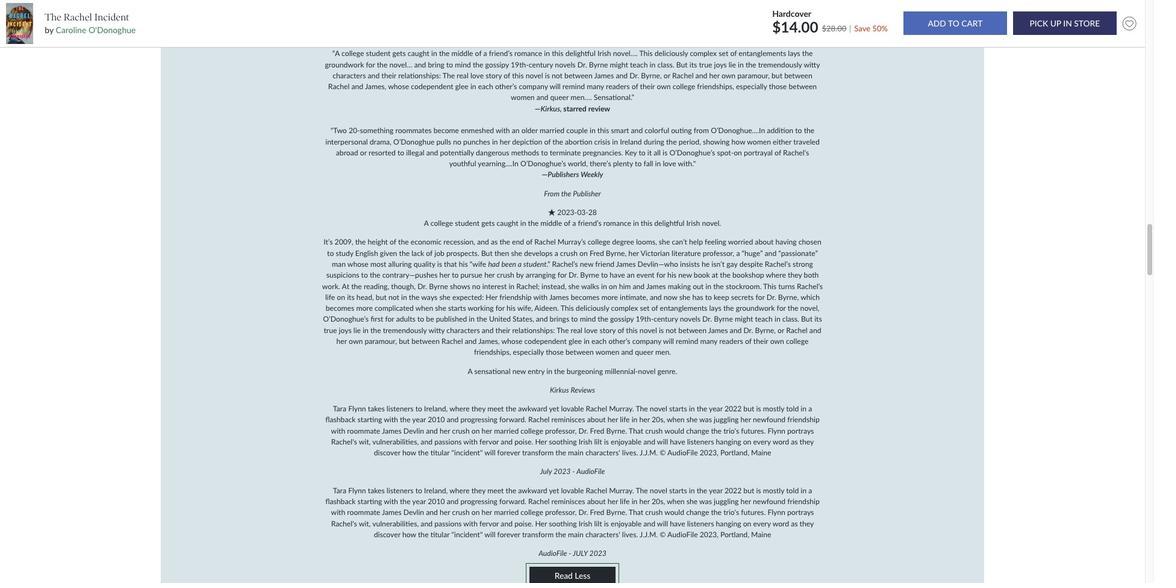 Task type: locate. For each thing, give the bounding box(es) containing it.
deliciously inside ." rachel's new friend james devlin—who insists he isn't gay despite rachel's strong suspicions to the contrary—pushes her to pursue her crush by arranging for dr. byrne to have an event for his new book at the bookshop where they both work. at the reading, though, dr. byrne shows no interest in rachel; instead, she walks in on him and james making out in the stockroom. this turns rachel's life on its head, but not in the ways she expected: her friendship with james becomes more intimate, and now she has to keep secrets for dr. byrne, which becomes more complicated when she starts working for his wife, aideen. this deliciously complex set of entanglements lays the groundwork for the novel, o'donoghue's first for adults to be published in the united states, and brings to mind the gossipy 19th-century novels dr. byrne might teach in class. but its true joys lie in the tremendously witty characters and their relationships: the real love story of this novel is not between james and dr. byrne, or rachel and her own paramour, but between rachel and james, whose codependent glee in each other's company will remind many readers of their own college friendships, especially those between women and queer men.
[[576, 304, 610, 313]]

1 vertical spatial roommate
[[347, 508, 380, 517]]

2 that from the top
[[629, 508, 644, 517]]

lie inside ." rachel's new friend james devlin—who insists he isn't gay despite rachel's strong suspicions to the contrary—pushes her to pursue her crush by arranging for dr. byrne to have an event for his new book at the bookshop where they both work. at the reading, though, dr. byrne shows no interest in rachel; instead, she walks in on him and james making out in the stockroom. this turns rachel's life on its head, but not in the ways she expected: her friendship with james becomes more intimate, and now she has to keep secrets for dr. byrne, which becomes more complicated when she starts working for his wife, aideen. this deliciously complex set of entanglements lays the groundwork for the novel, o'donoghue's first for adults to be published in the united states, and brings to mind the gossipy 19th-century novels dr. byrne might teach in class. but its true joys lie in the tremendously witty characters and their relationships: the real love story of this novel is not between james and dr. byrne, or rachel and her own paramour, but between rachel and james, whose codependent glee in each other's company will remind many readers of their own college friendships, especially those between women and queer men.
[[354, 326, 361, 335]]

1 fervor from the top
[[480, 438, 499, 447]]

1 passions from the top
[[435, 438, 462, 447]]

yet down july
[[549, 486, 560, 495]]

where for july 2023  -
[[450, 405, 470, 414]]

o'donoghue's down methods
[[521, 159, 566, 168]]

o'donoghue
[[89, 25, 136, 35]]

own up o'donoghue....in
[[722, 71, 736, 80]]

2 progressing from the top
[[461, 497, 498, 506]]

those inside "a college student gets caught in the middle of a friend's romance in this delightful irish novel…. this deliciously complex set of entanglements lays the groundwork for the novel… and bring to mind the gossipy 19th-century novels dr. byrne might teach in class. but its true joys lie in the tremendously witty characters and their relationships: the real love story of this novel is not between james and dr. byrne, or rachel and her own paramour, but between rachel and james, whose codependent glee in each other's company will remind many readers of their own college friendships, especially those between women and queer men…. sensational." — kirkus, starred review
[[769, 82, 787, 91]]

0 vertical spatial might
[[610, 60, 629, 69]]

many
[[587, 82, 604, 91], [701, 337, 718, 346]]

awkward for july 2023  -
[[519, 405, 548, 414]]

an inside "two 20-something roommates become enmeshed with an older married couple in this smart and colorful outing from o'donoghue....in addition to the interpersonal drama, o'donoghue pulls no punches in her depiction of the abortion crisis in ireland during the period, showing how women either traveled abroad or resorted to illegal and potentially dangerous methods to terminate pregnancies. key to it all is o'donoghue's spot-on portrayal of rachel's youthful yearning....in o'donoghue's world, there's plenty to fall in love with." — publishers weekly
[[512, 126, 520, 135]]

1 20s, from the top
[[652, 416, 666, 425]]

0 vertical spatial remind
[[563, 82, 585, 91]]

soothing up audiofile - july 2023
[[549, 519, 577, 528]]

tara flynn takes listeners to ireland, where they meet the awkward yet lovable rachel murray. the novel starts in the year 2022 but is mostly told in a flashback starting with the year 2010 and progressing forward. rachel reminisces about her life in her 20s, when she was juggling her newfound friendship with roommate james devlin and her crush on her married college professor, dr. fred byrne. that crush would change the trio's futures. flynn portrays rachel's wit, vulnerabilities, and passions with fervor and poise. her soothing irish lilt is enjoyable and will have listeners hanging on every word as they discover how the titular "incident" will forever transform the main characters' lives. j.j.m. © audiofile 2023, portland, maine up july 2023  - audiofile
[[326, 405, 820, 458]]

1 told from the top
[[787, 405, 799, 414]]

novel inside ." rachel's new friend james devlin—who insists he isn't gay despite rachel's strong suspicions to the contrary—pushes her to pursue her crush by arranging for dr. byrne to have an event for his new book at the bookshop where they both work. at the reading, though, dr. byrne shows no interest in rachel; instead, she walks in on him and james making out in the stockroom. this turns rachel's life on its head, but not in the ways she expected: her friendship with james becomes more intimate, and now she has to keep secrets for dr. byrne, which becomes more complicated when she starts working for his wife, aideen. this deliciously complex set of entanglements lays the groundwork for the novel, o'donoghue's first for adults to be published in the united states, and brings to mind the gossipy 19th-century novels dr. byrne might teach in class. but its true joys lie in the tremendously witty characters and their relationships: the real love story of this novel is not between james and dr. byrne, or rachel and her own paramour, but between rachel and james, whose codependent glee in each other's company will remind many readers of their own college friendships, especially those between women and queer men.
[[640, 326, 657, 335]]

couple
[[567, 126, 588, 135]]

novel….
[[613, 49, 638, 58]]

devlin for july 2023  -
[[404, 427, 424, 436]]

his down prospects.
[[459, 260, 468, 269]]

2 ireland, from the top
[[424, 486, 448, 495]]

rachel's right ."
[[552, 260, 578, 269]]

walks
[[582, 282, 600, 291]]

1 portland, from the top
[[721, 449, 750, 458]]

1 horizontal spatial not
[[552, 71, 563, 80]]

2 characters' from the top
[[586, 530, 621, 539]]

0 horizontal spatial might
[[610, 60, 629, 69]]

read less button
[[530, 567, 616, 583]]

1 horizontal spatial especially
[[737, 82, 768, 91]]

entanglements down now
[[660, 304, 708, 313]]

company inside ." rachel's new friend james devlin—who insists he isn't gay despite rachel's strong suspicions to the contrary—pushes her to pursue her crush by arranging for dr. byrne to have an event for his new book at the bookshop where they both work. at the reading, though, dr. byrne shows no interest in rachel; instead, she walks in on him and james making out in the stockroom. this turns rachel's life on its head, but not in the ways she expected: her friendship with james becomes more intimate, and now she has to keep secrets for dr. byrne, which becomes more complicated when she starts working for his wife, aideen. this deliciously complex set of entanglements lays the groundwork for the novel, o'donoghue's first for adults to be published in the united states, and brings to mind the gossipy 19th-century novels dr. byrne might teach in class. but its true joys lie in the tremendously witty characters and their relationships: the real love story of this novel is not between james and dr. byrne, or rachel and her own paramour, but between rachel and james, whose codependent glee in each other's company will remind many readers of their own college friendships, especially those between women and queer men.
[[633, 337, 662, 346]]

2 vertical spatial or
[[778, 326, 785, 335]]

women inside "two 20-something roommates become enmeshed with an older married couple in this smart and colorful outing from o'donoghue....in addition to the interpersonal drama, o'donoghue pulls no punches in her depiction of the abortion crisis in ireland during the period, showing how women either traveled abroad or resorted to illegal and potentially dangerous methods to terminate pregnancies. key to it all is o'donoghue's spot-on portrayal of rachel's youthful yearning....in o'donoghue's world, there's plenty to fall in love with." — publishers weekly
[[748, 137, 772, 146]]

2 portland, from the top
[[721, 530, 750, 539]]

2 word from the top
[[773, 519, 790, 528]]

2 vertical spatial fred
[[590, 508, 605, 517]]

this right novel….
[[640, 49, 653, 58]]

1 enjoyable from the top
[[611, 438, 642, 447]]

2 enjoyable from the top
[[611, 519, 642, 528]]

main for july 2023  -
[[568, 449, 584, 458]]

company inside "a college student gets caught in the middle of a friend's romance in this delightful irish novel…. this deliciously complex set of entanglements lays the groundwork for the novel… and bring to mind the gossipy 19th-century novels dr. byrne might teach in class. but its true joys lie in the tremendously witty characters and their relationships: the real love story of this novel is not between james and dr. byrne, or rachel and her own paramour, but between rachel and james, whose codependent glee in each other's company will remind many readers of their own college friendships, especially those between women and queer men…. sensational." — kirkus, starred review
[[519, 82, 548, 91]]

1 2010 from the top
[[428, 416, 445, 425]]

1 characters' from the top
[[586, 449, 621, 458]]

0 horizontal spatial paramour,
[[365, 337, 397, 346]]

1 that from the top
[[629, 427, 644, 436]]

youthful
[[449, 159, 476, 168]]

1 forward. from the top
[[500, 416, 527, 425]]

review
[[589, 104, 611, 113]]

middle
[[452, 49, 473, 58], [541, 219, 562, 228]]

murray. for july 2023  -
[[609, 405, 635, 414]]

"a
[[332, 49, 340, 58]]

college inside 'it's 2009, the height of the economic recession, and as the end of rachel murray's college degree looms, she can't help feeling worried about having chosen to study english given the lack of job prospects. but then she develops a crush on fred byrne, her victorian literature professor, a "huge" and "passionate" man whose most alluring quality is that his "wife'
[[588, 238, 611, 247]]

delightful
[[566, 49, 596, 58], [655, 219, 685, 228]]

1 vertical spatial this
[[764, 282, 777, 291]]

roommate for july 2023  -
[[347, 427, 380, 436]]

1 takes from the top
[[368, 405, 385, 414]]

gets up then
[[482, 219, 495, 228]]

he
[[702, 260, 710, 269]]

0 vertical spatial roommate
[[347, 427, 380, 436]]

whose down states,
[[502, 337, 523, 346]]

professor,
[[703, 249, 735, 258], [545, 427, 577, 436], [545, 508, 577, 517]]

0 vertical spatial word
[[773, 438, 790, 447]]

true inside ." rachel's new friend james devlin—who insists he isn't gay despite rachel's strong suspicions to the contrary—pushes her to pursue her crush by arranging for dr. byrne to have an event for his new book at the bookshop where they both work. at the reading, though, dr. byrne shows no interest in rachel; instead, she walks in on him and james making out in the stockroom. this turns rachel's life on its head, but not in the ways she expected: her friendship with james becomes more intimate, and now she has to keep secrets for dr. byrne, which becomes more complicated when she starts working for his wife, aideen. this deliciously complex set of entanglements lays the groundwork for the novel, o'donoghue's first for adults to be published in the united states, and brings to mind the gossipy 19th-century novels dr. byrne might teach in class. but its true joys lie in the tremendously witty characters and their relationships: the real love story of this novel is not between james and dr. byrne, or rachel and her own paramour, but between rachel and james, whose codependent glee in each other's company will remind many readers of their own college friendships, especially those between women and queer men.
[[324, 326, 337, 335]]

0 vertical spatial not
[[552, 71, 563, 80]]

2 vertical spatial where
[[450, 486, 470, 495]]

teach inside "a college student gets caught in the middle of a friend's romance in this delightful irish novel…. this deliciously complex set of entanglements lays the groundwork for the novel… and bring to mind the gossipy 19th-century novels dr. byrne might teach in class. but its true joys lie in the tremendously witty characters and their relationships: the real love story of this novel is not between james and dr. byrne, or rachel and her own paramour, but between rachel and james, whose codependent glee in each other's company will remind many readers of their own college friendships, especially those between women and queer men…. sensational." — kirkus, starred review
[[630, 60, 648, 69]]

1 transform from the top
[[523, 449, 554, 458]]

their
[[382, 71, 397, 80], [640, 82, 655, 91], [496, 326, 511, 335], [754, 337, 769, 346]]

1 roommate from the top
[[347, 427, 380, 436]]

1 flashback from the top
[[326, 416, 356, 425]]

0 vertical spatial —
[[535, 104, 541, 113]]

1 change from the top
[[687, 427, 710, 436]]

0 horizontal spatial complex
[[612, 304, 639, 313]]

and
[[414, 60, 426, 69], [368, 71, 380, 80], [616, 71, 628, 80], [696, 71, 708, 80], [352, 82, 364, 91], [537, 93, 549, 102], [631, 126, 643, 135], [427, 148, 438, 157], [477, 238, 489, 247], [765, 249, 777, 258], [633, 282, 645, 291], [650, 293, 662, 302], [536, 315, 548, 324], [482, 326, 494, 335], [730, 326, 742, 335], [810, 326, 822, 335], [465, 337, 477, 346], [622, 348, 634, 357], [447, 416, 459, 425], [426, 427, 438, 436], [421, 438, 433, 447], [501, 438, 513, 447], [644, 438, 656, 447], [447, 497, 459, 506], [426, 508, 438, 517], [421, 519, 433, 528], [501, 519, 513, 528], [644, 519, 656, 528]]

new left entry
[[513, 367, 526, 376]]

delightful up men….
[[566, 49, 596, 58]]

about inside 'it's 2009, the height of the economic recession, and as the end of rachel murray's college degree looms, she can't help feeling worried about having chosen to study english given the lack of job prospects. but then she develops a crush on fred byrne, her victorian literature professor, a "huge" and "passionate" man whose most alluring quality is that his "wife'
[[755, 238, 774, 247]]

married for audiofile - july 2023
[[494, 508, 519, 517]]

her for july 2023  -
[[536, 438, 547, 447]]

about for audiofile - july 2023
[[587, 497, 606, 506]]

fred down reviews
[[590, 427, 605, 436]]

romance inside "a college student gets caught in the middle of a friend's romance in this delightful irish novel…. this deliciously complex set of entanglements lays the groundwork for the novel… and bring to mind the gossipy 19th-century novels dr. byrne might teach in class. but its true joys lie in the tremendously witty characters and their relationships: the real love story of this novel is not between james and dr. byrne, or rachel and her own paramour, but between rachel and james, whose codependent glee in each other's company will remind many readers of their own college friendships, especially those between women and queer men…. sensational." — kirkus, starred review
[[515, 49, 543, 58]]

main up july 2023  - audiofile
[[568, 449, 584, 458]]

2 lovable from the top
[[561, 486, 584, 495]]

when inside ." rachel's new friend james devlin—who insists he isn't gay despite rachel's strong suspicions to the contrary—pushes her to pursue her crush by arranging for dr. byrne to have an event for his new book at the bookshop where they both work. at the reading, though, dr. byrne shows no interest in rachel; instead, she walks in on him and james making out in the stockroom. this turns rachel's life on its head, but not in the ways she expected: her friendship with james becomes more intimate, and now she has to keep secrets for dr. byrne, which becomes more complicated when she starts working for his wife, aideen. this deliciously complex set of entanglements lays the groundwork for the novel, o'donoghue's first for adults to be published in the united states, and brings to mind the gossipy 19th-century novels dr. byrne might teach in class. but its true joys lie in the tremendously witty characters and their relationships: the real love story of this novel is not between james and dr. byrne, or rachel and her own paramour, but between rachel and james, whose codependent glee in each other's company will remind many readers of their own college friendships, especially those between women and queer men.
[[416, 304, 434, 313]]

recession,
[[444, 238, 476, 247]]

1 horizontal spatial true
[[699, 60, 713, 69]]

futures.
[[742, 427, 766, 436], [742, 508, 766, 517]]

0 horizontal spatial groundwork
[[325, 60, 364, 69]]

irish left novel….
[[598, 49, 612, 58]]

novels
[[555, 60, 576, 69], [680, 315, 701, 324]]

2 starting from the top
[[358, 497, 382, 506]]

1 would from the top
[[665, 427, 685, 436]]

1 vertical spatial teach
[[756, 315, 773, 324]]

married for july 2023  -
[[494, 427, 519, 436]]

lays inside "a college student gets caught in the middle of a friend's romance in this delightful irish novel…. this deliciously complex set of entanglements lays the groundwork for the novel… and bring to mind the gossipy 19th-century novels dr. byrne might teach in class. but its true joys lie in the tremendously witty characters and their relationships: the real love story of this novel is not between james and dr. byrne, or rachel and her own paramour, but between rachel and james, whose codependent glee in each other's company will remind many readers of their own college friendships, especially those between women and queer men…. sensational." — kirkus, starred review
[[789, 49, 801, 58]]

2 futures. from the top
[[742, 508, 766, 517]]

0 vertical spatial groundwork
[[325, 60, 364, 69]]

was for july 2023  -
[[700, 416, 712, 425]]

men.
[[656, 348, 672, 357]]

0 vertical spatial lie
[[729, 60, 737, 69]]

mostly for july 2023  -
[[764, 405, 785, 414]]

about down july 2023  - audiofile
[[587, 497, 606, 506]]

gossipy inside "a college student gets caught in the middle of a friend's romance in this delightful irish novel…. this deliciously complex set of entanglements lays the groundwork for the novel… and bring to mind the gossipy 19th-century novels dr. byrne might teach in class. but its true joys lie in the tremendously witty characters and their relationships: the real love story of this novel is not between james and dr. byrne, or rachel and her own paramour, but between rachel and james, whose codependent glee in each other's company will remind many readers of their own college friendships, especially those between women and queer men…. sensational." — kirkus, starred review
[[486, 60, 509, 69]]

awkward for audiofile - july 2023
[[519, 486, 548, 495]]

0 vertical spatial mostly
[[764, 405, 785, 414]]

many inside ." rachel's new friend james devlin—who insists he isn't gay despite rachel's strong suspicions to the contrary—pushes her to pursue her crush by arranging for dr. byrne to have an event for his new book at the bookshop where they both work. at the reading, though, dr. byrne shows no interest in rachel; instead, she walks in on him and james making out in the stockroom. this turns rachel's life on its head, but not in the ways she expected: her friendship with james becomes more intimate, and now she has to keep secrets for dr. byrne, which becomes more complicated when she starts working for his wife, aideen. this deliciously complex set of entanglements lays the groundwork for the novel, o'donoghue's first for adults to be published in the united states, and brings to mind the gossipy 19th-century novels dr. byrne might teach in class. but its true joys lie in the tremendously witty characters and their relationships: the real love story of this novel is not between james and dr. byrne, or rachel and her own paramour, but between rachel and james, whose codependent glee in each other's company will remind many readers of their own college friendships, especially those between women and queer men.
[[701, 337, 718, 346]]

1 horizontal spatial paramour,
[[738, 71, 770, 80]]

had been a student
[[488, 260, 547, 269]]

witty inside ." rachel's new friend james devlin—who insists he isn't gay despite rachel's strong suspicions to the contrary—pushes her to pursue her crush by arranging for dr. byrne to have an event for his new book at the bookshop where they both work. at the reading, though, dr. byrne shows no interest in rachel; instead, she walks in on him and james making out in the stockroom. this turns rachel's life on its head, but not in the ways she expected: her friendship with james becomes more intimate, and now she has to keep secrets for dr. byrne, which becomes more complicated when she starts working for his wife, aideen. this deliciously complex set of entanglements lays the groundwork for the novel, o'donoghue's first for adults to be published in the united states, and brings to mind the gossipy 19th-century novels dr. byrne might teach in class. but its true joys lie in the tremendously witty characters and their relationships: the real love story of this novel is not between james and dr. byrne, or rachel and her own paramour, but between rachel and james, whose codependent glee in each other's company will remind many readers of their own college friendships, especially those between women and queer men.
[[429, 326, 445, 335]]

2 fervor from the top
[[480, 519, 499, 528]]

passions for july 2023  -
[[435, 438, 462, 447]]

forever for audiofile - july 2023
[[498, 530, 521, 539]]

friendships, inside "a college student gets caught in the middle of a friend's romance in this delightful irish novel…. this deliciously complex set of entanglements lays the groundwork for the novel… and bring to mind the gossipy 19th-century novels dr. byrne might teach in class. but its true joys lie in the tremendously witty characters and their relationships: the real love story of this novel is not between james and dr. byrne, or rachel and her own paramour, but between rachel and james, whose codependent glee in each other's company will remind many readers of their own college friendships, especially those between women and queer men…. sensational." — kirkus, starred review
[[698, 82, 735, 91]]

1 vertical spatial passions
[[435, 519, 462, 528]]

entry
[[528, 367, 545, 376]]

"two
[[331, 126, 347, 135]]

college up july
[[521, 427, 544, 436]]

glee down brings
[[569, 337, 582, 346]]

characters' up july 2023  - audiofile
[[586, 449, 621, 458]]

have
[[610, 271, 625, 280], [670, 438, 686, 447], [670, 519, 686, 528]]

meet for july 2023  -
[[488, 405, 504, 414]]

becomes down 'walks'
[[571, 293, 600, 302]]

his up making
[[668, 271, 677, 280]]

— up from
[[542, 170, 548, 179]]

rachel inside 'it's 2009, the height of the economic recession, and as the end of rachel murray's college degree looms, she can't help feeling worried about having chosen to study english given the lack of job prospects. but then she develops a crush on fred byrne, her victorian literature professor, a "huge" and "passionate" man whose most alluring quality is that his "wife'
[[535, 238, 556, 247]]

irish inside "a college student gets caught in the middle of a friend's romance in this delightful irish novel…. this deliciously complex set of entanglements lays the groundwork for the novel… and bring to mind the gossipy 19th-century novels dr. byrne might teach in class. but its true joys lie in the tremendously witty characters and their relationships: the real love story of this novel is not between james and dr. byrne, or rachel and her own paramour, but between rachel and james, whose codependent glee in each other's company will remind many readers of their own college friendships, especially those between women and queer men…. sensational." — kirkus, starred review
[[598, 49, 612, 58]]

wit, for july 2023  -
[[359, 438, 371, 447]]

byrne up 'walks'
[[581, 271, 600, 280]]

2 2022 from the top
[[725, 486, 742, 495]]

— up older
[[535, 104, 541, 113]]

1 vertical spatial set
[[640, 304, 650, 313]]

1 vertical spatial 2010
[[428, 497, 445, 506]]

characters inside "a college student gets caught in the middle of a friend's romance in this delightful irish novel…. this deliciously complex set of entanglements lays the groundwork for the novel… and bring to mind the gossipy 19th-century novels dr. byrne might teach in class. but its true joys lie in the tremendously witty characters and their relationships: the real love story of this novel is not between james and dr. byrne, or rachel and her own paramour, but between rachel and james, whose codependent glee in each other's company will remind many readers of their own college friendships, especially those between women and queer men…. sensational." — kirkus, starred review
[[333, 71, 366, 80]]

friendship for audiofile - july 2023
[[788, 497, 820, 506]]

this up brings
[[561, 304, 574, 313]]

showing
[[703, 137, 730, 146]]

2 titular from the top
[[431, 530, 450, 539]]

teach down stockroom.
[[756, 315, 773, 324]]

0 horizontal spatial a
[[424, 219, 429, 228]]

2 vulnerabilities, from the top
[[373, 519, 419, 528]]

lilt
[[595, 438, 602, 447], [595, 519, 602, 528]]

on inside 'it's 2009, the height of the economic recession, and as the end of rachel murray's college degree looms, she can't help feeling worried about having chosen to study english given the lack of job prospects. but then she develops a crush on fred byrne, her victorian literature professor, a "huge" and "passionate" man whose most alluring quality is that his "wife'
[[580, 249, 588, 258]]

friend's inside ★ 2023-03-28 a college student gets caught in the middle of a friend's romance in this delightful irish novel.
[[578, 219, 602, 228]]

1 © from the top
[[660, 449, 666, 458]]

0 vertical spatial maine
[[752, 449, 772, 458]]

1 vertical spatial more
[[356, 304, 373, 313]]

2 juggling from the top
[[714, 497, 739, 506]]

flashback
[[326, 416, 356, 425], [326, 497, 356, 506]]

1 forever from the top
[[498, 449, 521, 458]]

1 trio's from the top
[[724, 427, 740, 436]]

1 devlin from the top
[[404, 427, 424, 436]]

romance inside ★ 2023-03-28 a college student gets caught in the middle of a friend's romance in this delightful irish novel.
[[604, 219, 632, 228]]

her up audiofile - july 2023
[[536, 519, 547, 528]]

tremendously down $14.00
[[759, 60, 803, 69]]

story inside ." rachel's new friend james devlin—who insists he isn't gay despite rachel's strong suspicions to the contrary—pushes her to pursue her crush by arranging for dr. byrne to have an event for his new book at the bookshop where they both work. at the reading, though, dr. byrne shows no interest in rachel; instead, she walks in on him and james making out in the stockroom. this turns rachel's life on its head, but not in the ways she expected: her friendship with james becomes more intimate, and now she has to keep secrets for dr. byrne, which becomes more complicated when she starts working for his wife, aideen. this deliciously complex set of entanglements lays the groundwork for the novel, o'donoghue's first for adults to be published in the united states, and brings to mind the gossipy 19th-century novels dr. byrne might teach in class. but its true joys lie in the tremendously witty characters and their relationships: the real love story of this novel is not between james and dr. byrne, or rachel and her own paramour, but between rachel and james, whose codependent glee in each other's company will remind many readers of their own college friendships, especially those between women and queer men.
[[600, 326, 616, 335]]

it's
[[324, 238, 333, 247]]

1 2023, from the top
[[700, 449, 719, 458]]

flashback for july 2023  -
[[326, 416, 356, 425]]

groundwork down secrets
[[736, 304, 775, 313]]

portland, for july 2023  -
[[721, 449, 750, 458]]

new left friend
[[580, 260, 594, 269]]

each
[[478, 82, 494, 91], [592, 337, 607, 346]]

1 vertical spatial told
[[787, 486, 799, 495]]

1 horizontal spatial romance
[[604, 219, 632, 228]]

byrne, inside 'it's 2009, the height of the economic recession, and as the end of rachel murray's college degree looms, she can't help feeling worried about having chosen to study english given the lack of job prospects. but then she develops a crush on fred byrne, her victorian literature professor, a "huge" and "passionate" man whose most alluring quality is that his "wife'
[[606, 249, 627, 258]]

novels up men….
[[555, 60, 576, 69]]

james, up something
[[365, 82, 387, 91]]

0 vertical spatial have
[[610, 271, 625, 280]]

but inside ." rachel's new friend james devlin—who insists he isn't gay despite rachel's strong suspicions to the contrary—pushes her to pursue her crush by arranging for dr. byrne to have an event for his new book at the bookshop where they both work. at the reading, though, dr. byrne shows no interest in rachel; instead, she walks in on him and james making out in the stockroom. this turns rachel's life on its head, but not in the ways she expected: her friendship with james becomes more intimate, and now she has to keep secrets for dr. byrne, which becomes more complicated when she starts working for his wife, aideen. this deliciously complex set of entanglements lays the groundwork for the novel, o'donoghue's first for adults to be published in the united states, and brings to mind the gossipy 19th-century novels dr. byrne might teach in class. but its true joys lie in the tremendously witty characters and their relationships: the real love story of this novel is not between james and dr. byrne, or rachel and her own paramour, but between rachel and james, whose codependent glee in each other's company will remind many readers of their own college friendships, especially those between women and queer men.
[[802, 315, 813, 324]]

2 vertical spatial have
[[670, 519, 686, 528]]

2 2023, from the top
[[700, 530, 719, 539]]

-
[[573, 467, 575, 476], [569, 549, 572, 558]]

every for july 2023  -
[[754, 438, 771, 447]]

or inside "a college student gets caught in the middle of a friend's romance in this delightful irish novel…. this deliciously complex set of entanglements lays the groundwork for the novel… and bring to mind the gossipy 19th-century novels dr. byrne might teach in class. but its true joys lie in the tremendously witty characters and their relationships: the real love story of this novel is not between james and dr. byrne, or rachel and her own paramour, but between rachel and james, whose codependent glee in each other's company will remind many readers of their own college friendships, especially those between women and queer men…. sensational." — kirkus, starred review
[[664, 71, 671, 80]]

maine
[[752, 449, 772, 458], [752, 530, 772, 539]]

that
[[444, 260, 457, 269]]

0 vertical spatial romance
[[515, 49, 543, 58]]

student up recession,
[[455, 219, 480, 228]]

1 horizontal spatial remind
[[676, 337, 699, 346]]

this down intimate,
[[626, 326, 638, 335]]

groundwork
[[325, 60, 364, 69], [736, 304, 775, 313]]

her
[[710, 71, 720, 80], [500, 137, 511, 146], [629, 249, 639, 258], [440, 271, 450, 280], [485, 271, 495, 280], [337, 337, 347, 346], [608, 416, 618, 425], [640, 416, 650, 425], [741, 416, 752, 425], [440, 427, 451, 436], [482, 427, 492, 436], [608, 497, 618, 506], [640, 497, 650, 506], [741, 497, 752, 506], [440, 508, 451, 517], [482, 508, 492, 517]]

0 horizontal spatial james,
[[365, 82, 387, 91]]

add to wishlist image
[[1120, 14, 1140, 33]]

2 hanging from the top
[[716, 519, 742, 528]]

2 mostly from the top
[[764, 486, 785, 495]]

0 vertical spatial characters'
[[586, 449, 621, 458]]

women inside ." rachel's new friend james devlin—who insists he isn't gay despite rachel's strong suspicions to the contrary—pushes her to pursue her crush by arranging for dr. byrne to have an event for his new book at the bookshop where they both work. at the reading, though, dr. byrne shows no interest in rachel; instead, she walks in on him and james making out in the stockroom. this turns rachel's life on its head, but not in the ways she expected: her friendship with james becomes more intimate, and now she has to keep secrets for dr. byrne, which becomes more complicated when she starts working for his wife, aideen. this deliciously complex set of entanglements lays the groundwork for the novel, o'donoghue's first for adults to be published in the united states, and brings to mind the gossipy 19th-century novels dr. byrne might teach in class. but its true joys lie in the tremendously witty characters and their relationships: the real love story of this novel is not between james and dr. byrne, or rachel and her own paramour, but between rachel and james, whose codependent glee in each other's company will remind many readers of their own college friendships, especially those between women and queer men.
[[596, 348, 620, 357]]

will inside "a college student gets caught in the middle of a friend's romance in this delightful irish novel…. this deliciously complex set of entanglements lays the groundwork for the novel… and bring to mind the gossipy 19th-century novels dr. byrne might teach in class. but its true joys lie in the tremendously witty characters and their relationships: the real love story of this novel is not between james and dr. byrne, or rachel and her own paramour, but between rachel and james, whose codependent glee in each other's company will remind many readers of their own college friendships, especially those between women and queer men…. sensational." — kirkus, starred review
[[550, 82, 561, 91]]

deliciously down 'walks'
[[576, 304, 610, 313]]

rachel's
[[331, 438, 357, 447], [331, 519, 357, 528]]

1 vertical spatial becomes
[[326, 304, 355, 313]]

1 newfound from the top
[[753, 416, 786, 425]]

1 every from the top
[[754, 438, 771, 447]]

century inside ." rachel's new friend james devlin—who insists he isn't gay despite rachel's strong suspicions to the contrary—pushes her to pursue her crush by arranging for dr. byrne to have an event for his new book at the bookshop where they both work. at the reading, though, dr. byrne shows no interest in rachel; instead, she walks in on him and james making out in the stockroom. this turns rachel's life on its head, but not in the ways she expected: her friendship with james becomes more intimate, and now she has to keep secrets for dr. byrne, which becomes more complicated when she starts working for his wife, aideen. this deliciously complex set of entanglements lays the groundwork for the novel, o'donoghue's first for adults to be published in the united states, and brings to mind the gossipy 19th-century novels dr. byrne might teach in class. but its true joys lie in the tremendously witty characters and their relationships: the real love story of this novel is not between james and dr. byrne, or rachel and her own paramour, but between rachel and james, whose codependent glee in each other's company will remind many readers of their own college friendships, especially those between women and queer men.
[[654, 315, 678, 324]]

portrays for audiofile - july 2023
[[788, 508, 815, 517]]

codependent inside ." rachel's new friend james devlin—who insists he isn't gay despite rachel's strong suspicions to the contrary—pushes her to pursue her crush by arranging for dr. byrne to have an event for his new book at the bookshop where they both work. at the reading, though, dr. byrne shows no interest in rachel; instead, she walks in on him and james making out in the stockroom. this turns rachel's life on its head, but not in the ways she expected: her friendship with james becomes more intimate, and now she has to keep secrets for dr. byrne, which becomes more complicated when she starts working for his wife, aideen. this deliciously complex set of entanglements lays the groundwork for the novel, o'donoghue's first for adults to be published in the united states, and brings to mind the gossipy 19th-century novels dr. byrne might teach in class. but its true joys lie in the tremendously witty characters and their relationships: the real love story of this novel is not between james and dr. byrne, or rachel and her own paramour, but between rachel and james, whose codependent glee in each other's company will remind many readers of their own college friendships, especially those between women and queer men.
[[525, 337, 567, 346]]

1 vertical spatial murray.
[[609, 486, 635, 495]]

2 tara from the top
[[333, 486, 347, 495]]

kirkus,
[[541, 104, 562, 113]]

1 horizontal spatial his
[[507, 304, 516, 313]]

1 vertical spatial ireland,
[[424, 486, 448, 495]]

company up men. at the bottom of the page
[[633, 337, 662, 346]]

glee up become
[[455, 82, 469, 91]]

friendships, inside ." rachel's new friend james devlin—who insists he isn't gay despite rachel's strong suspicions to the contrary—pushes her to pursue her crush by arranging for dr. byrne to have an event for his new book at the bookshop where they both work. at the reading, though, dr. byrne shows no interest in rachel; instead, she walks in on him and james making out in the stockroom. this turns rachel's life on its head, but not in the ways she expected: her friendship with james becomes more intimate, and now she has to keep secrets for dr. byrne, which becomes more complicated when she starts working for his wife, aideen. this deliciously complex set of entanglements lays the groundwork for the novel, o'donoghue's first for adults to be published in the united states, and brings to mind the gossipy 19th-century novels dr. byrne might teach in class. but its true joys lie in the tremendously witty characters and their relationships: the real love story of this novel is not between james and dr. byrne, or rachel and her own paramour, but between rachel and james, whose codependent glee in each other's company will remind many readers of their own college friendships, especially those between women and queer men.
[[474, 348, 511, 357]]

characters
[[333, 71, 366, 80], [447, 326, 480, 335]]

1 horizontal spatial entanglements
[[739, 49, 787, 58]]

2 byrne. from the top
[[607, 508, 627, 517]]

progressing for july 2023  -
[[461, 416, 498, 425]]

have for july 2023  -
[[670, 438, 686, 447]]

or inside ." rachel's new friend james devlin—who insists he isn't gay despite rachel's strong suspicions to the contrary—pushes her to pursue her crush by arranging for dr. byrne to have an event for his new book at the bookshop where they both work. at the reading, though, dr. byrne shows no interest in rachel; instead, she walks in on him and james making out in the stockroom. this turns rachel's life on its head, but not in the ways she expected: her friendship with james becomes more intimate, and now she has to keep secrets for dr. byrne, which becomes more complicated when she starts working for his wife, aideen. this deliciously complex set of entanglements lays the groundwork for the novel, o'donoghue's first for adults to be published in the united states, and brings to mind the gossipy 19th-century novels dr. byrne might teach in class. but its true joys lie in the tremendously witty characters and their relationships: the real love story of this novel is not between james and dr. byrne, or rachel and her own paramour, but between rachel and james, whose codependent glee in each other's company will remind many readers of their own college friendships, especially those between women and queer men.
[[778, 326, 785, 335]]

insists
[[680, 260, 700, 269]]

her for audiofile - july 2023
[[536, 519, 547, 528]]

2 told from the top
[[787, 486, 799, 495]]

1 main from the top
[[568, 449, 584, 458]]

now
[[664, 293, 678, 302]]

1 was from the top
[[700, 416, 712, 425]]

entanglements down $14.00
[[739, 49, 787, 58]]

poise.
[[515, 438, 534, 447], [515, 519, 534, 528]]

dangerous
[[476, 148, 510, 157]]

2 horizontal spatial but
[[802, 315, 813, 324]]

2 © from the top
[[660, 530, 666, 539]]

this inside "two 20-something roommates become enmeshed with an older married couple in this smart and colorful outing from o'donoghue....in addition to the interpersonal drama, o'donoghue pulls no punches in her depiction of the abortion crisis in ireland during the period, showing how women either traveled abroad or resorted to illegal and potentially dangerous methods to terminate pregnancies. key to it all is o'donoghue's spot-on portrayal of rachel's youthful yearning....in o'donoghue's world, there's plenty to fall in love with." — publishers weekly
[[598, 126, 609, 135]]

crush inside 'it's 2009, the height of the economic recession, and as the end of rachel murray's college degree looms, she can't help feeling worried about having chosen to study english given the lack of job prospects. but then she develops a crush on fred byrne, her victorian literature professor, a "huge" and "passionate" man whose most alluring quality is that his "wife'
[[560, 249, 578, 258]]

rachel's up which
[[797, 282, 823, 291]]

rachel down the "a
[[328, 82, 350, 91]]

a left sensational
[[468, 367, 473, 376]]

transform up july
[[523, 449, 554, 458]]

joys
[[715, 60, 727, 69], [339, 326, 352, 335]]

romance up "degree"
[[604, 219, 632, 228]]

deliciously
[[655, 49, 689, 58], [576, 304, 610, 313]]

novel.
[[702, 219, 722, 228]]

1 vertical spatial takes
[[368, 486, 385, 495]]

1 horizontal spatial relationships:
[[513, 326, 555, 335]]

joys inside "a college student gets caught in the middle of a friend's romance in this delightful irish novel…. this deliciously complex set of entanglements lays the groundwork for the novel… and bring to mind the gossipy 19th-century novels dr. byrne might teach in class. but its true joys lie in the tremendously witty characters and their relationships: the real love story of this novel is not between james and dr. byrne, or rachel and her own paramour, but between rachel and james, whose codependent glee in each other's company will remind many readers of their own college friendships, especially those between women and queer men…. sensational." — kirkus, starred review
[[715, 60, 727, 69]]

word for july 2023  -
[[773, 438, 790, 447]]

2 poise. from the top
[[515, 519, 534, 528]]

by inside the rachel incident by caroline o'donoghue
[[45, 25, 54, 35]]

gets inside ★ 2023-03-28 a college student gets caught in the middle of a friend's romance in this delightful irish novel.
[[482, 219, 495, 228]]

told for audiofile - july 2023
[[787, 486, 799, 495]]

tremendously inside "a college student gets caught in the middle of a friend's romance in this delightful irish novel…. this deliciously complex set of entanglements lays the groundwork for the novel… and bring to mind the gossipy 19th-century novels dr. byrne might teach in class. but its true joys lie in the tremendously witty characters and their relationships: the real love story of this novel is not between james and dr. byrne, or rachel and her own paramour, but between rachel and james, whose codependent glee in each other's company will remind many readers of their own college friendships, especially those between women and queer men…. sensational." — kirkus, starred review
[[759, 60, 803, 69]]

1 vertical spatial james,
[[479, 337, 500, 346]]

2 newfound from the top
[[753, 497, 786, 506]]

outing
[[672, 126, 692, 135]]

0 vertical spatial more
[[602, 293, 618, 302]]

genre.
[[658, 367, 678, 376]]

2 horizontal spatial women
[[748, 137, 772, 146]]

friend's inside "a college student gets caught in the middle of a friend's romance in this delightful irish novel…. this deliciously complex set of entanglements lays the groundwork for the novel… and bring to mind the gossipy 19th-century novels dr. byrne might teach in class. but its true joys lie in the tremendously witty characters and their relationships: the real love story of this novel is not between james and dr. byrne, or rachel and her own paramour, but between rachel and james, whose codependent glee in each other's company will remind many readers of their own college friendships, especially those between women and queer men…. sensational." — kirkus, starred review
[[489, 49, 513, 58]]

college up friend
[[588, 238, 611, 247]]

the rachel incident image
[[6, 3, 33, 44]]

1 vertical spatial tara flynn takes listeners to ireland, where they meet the awkward yet lovable rachel murray. the novel starts in the year 2022 but is mostly told in a flashback starting with the year 2010 and progressing forward. rachel reminisces about her life in her 20s, when she was juggling her newfound friendship with roommate james devlin and her crush on her married college professor, dr. fred byrne. that crush would change the trio's futures. flynn portrays rachel's wit, vulnerabilities, and passions with fervor and poise. her soothing irish lilt is enjoyable and will have listeners hanging on every word as they discover how the titular "incident" will forever transform the main characters' lives. j.j.m. © audiofile 2023, portland, maine
[[326, 486, 820, 539]]

queer left men. at the bottom of the page
[[635, 348, 654, 357]]

women inside "a college student gets caught in the middle of a friend's romance in this delightful irish novel…. this deliciously complex set of entanglements lays the groundwork for the novel… and bring to mind the gossipy 19th-century novels dr. byrne might teach in class. but its true joys lie in the tremendously witty characters and their relationships: the real love story of this novel is not between james and dr. byrne, or rachel and her own paramour, but between rachel and james, whose codependent glee in each other's company will remind many readers of their own college friendships, especially those between women and queer men…. sensational." — kirkus, starred review
[[511, 93, 535, 102]]

1 horizontal spatial by
[[516, 271, 524, 280]]

when
[[416, 304, 434, 313], [667, 416, 685, 425], [667, 497, 685, 506]]

0 vertical spatial every
[[754, 438, 771, 447]]

19th-
[[511, 60, 529, 69], [636, 315, 654, 324]]

2 change from the top
[[687, 508, 710, 517]]

romance up kirkus,
[[515, 49, 543, 58]]

friend's
[[489, 49, 513, 58], [578, 219, 602, 228]]

1 hanging from the top
[[716, 438, 742, 447]]

that for audiofile - july 2023
[[629, 508, 644, 517]]

those up addition
[[769, 82, 787, 91]]

1 discover from the top
[[374, 449, 401, 458]]

0 horizontal spatial mind
[[455, 60, 471, 69]]

witty down $14.00 $28.00
[[804, 60, 821, 69]]

1 vertical spatial professor,
[[545, 427, 577, 436]]

0 vertical spatial glee
[[455, 82, 469, 91]]

1 juggling from the top
[[714, 416, 739, 425]]

rachel's
[[784, 148, 810, 157], [552, 260, 578, 269], [765, 260, 791, 269], [797, 282, 823, 291]]

kirkus
[[550, 386, 569, 395]]

1 vertical spatial those
[[546, 348, 564, 357]]

byrne inside "a college student gets caught in the middle of a friend's romance in this delightful irish novel…. this deliciously complex set of entanglements lays the groundwork for the novel… and bring to mind the gossipy 19th-century novels dr. byrne might teach in class. but its true joys lie in the tremendously witty characters and their relationships: the real love story of this novel is not between james and dr. byrne, or rachel and her own paramour, but between rachel and james, whose codependent glee in each other's company will remind many readers of their own college friendships, especially those between women and queer men…. sensational." — kirkus, starred review
[[589, 60, 608, 69]]

2 reminisces from the top
[[552, 497, 586, 506]]

- right july
[[573, 467, 575, 476]]

student up novel…
[[366, 49, 391, 58]]

love inside ." rachel's new friend james devlin—who insists he isn't gay despite rachel's strong suspicions to the contrary—pushes her to pursue her crush by arranging for dr. byrne to have an event for his new book at the bookshop where they both work. at the reading, though, dr. byrne shows no interest in rachel; instead, she walks in on him and james making out in the stockroom. this turns rachel's life on its head, but not in the ways she expected: her friendship with james becomes more intimate, and now she has to keep secrets for dr. byrne, which becomes more complicated when she starts working for his wife, aideen. this deliciously complex set of entanglements lays the groundwork for the novel, o'donoghue's first for adults to be published in the united states, and brings to mind the gossipy 19th-century novels dr. byrne might teach in class. but its true joys lie in the tremendously witty characters and their relationships: the real love story of this novel is not between james and dr. byrne, or rachel and her own paramour, but between rachel and james, whose codependent glee in each other's company will remind many readers of their own college friendships, especially those between women and queer men.
[[585, 326, 598, 335]]

1 poise. from the top
[[515, 438, 534, 447]]

those up a sensational new entry in the burgeoning millennial-novel genre.
[[546, 348, 564, 357]]

2 flashback from the top
[[326, 497, 356, 506]]

have for audiofile - july 2023
[[670, 519, 686, 528]]

she
[[659, 238, 670, 247], [511, 249, 523, 258], [569, 282, 580, 291], [440, 293, 451, 302], [680, 293, 691, 302], [435, 304, 447, 313], [687, 416, 698, 425], [687, 497, 698, 506]]

rachel's inside "two 20-something roommates become enmeshed with an older married couple in this smart and colorful outing from o'donoghue....in addition to the interpersonal drama, o'donoghue pulls no punches in her depiction of the abortion crisis in ireland during the period, showing how women either traveled abroad or resorted to illegal and potentially dangerous methods to terminate pregnancies. key to it all is o'donoghue's spot-on portrayal of rachel's youthful yearning....in o'donoghue's world, there's plenty to fall in love with." — publishers weekly
[[784, 148, 810, 157]]

1 horizontal spatial middle
[[541, 219, 562, 228]]

a up economic
[[424, 219, 429, 228]]

not up complicated
[[389, 293, 400, 302]]

1 lives. from the top
[[623, 449, 639, 458]]

ireland, for audiofile - july 2023
[[424, 486, 448, 495]]

portrays for july 2023  -
[[788, 427, 815, 436]]

with inside "two 20-something roommates become enmeshed with an older married couple in this smart and colorful outing from o'donoghue....in addition to the interpersonal drama, o'donoghue pulls no punches in her depiction of the abortion crisis in ireland during the period, showing how women either traveled abroad or resorted to illegal and potentially dangerous methods to terminate pregnancies. key to it all is o'donoghue's spot-on portrayal of rachel's youthful yearning....in o'donoghue's world, there's plenty to fall in love with." — publishers weekly
[[496, 126, 510, 135]]

1 vertical spatial was
[[700, 497, 712, 506]]

other's
[[495, 82, 517, 91], [609, 337, 631, 346]]

1 horizontal spatial -
[[573, 467, 575, 476]]

discover
[[374, 449, 401, 458], [374, 530, 401, 539]]

the inside ." rachel's new friend james devlin—who insists he isn't gay despite rachel's strong suspicions to the contrary—pushes her to pursue her crush by arranging for dr. byrne to have an event for his new book at the bookshop where they both work. at the reading, though, dr. byrne shows no interest in rachel; instead, she walks in on him and james making out in the stockroom. this turns rachel's life on its head, but not in the ways she expected: her friendship with james becomes more intimate, and now she has to keep secrets for dr. byrne, which becomes more complicated when she starts working for his wife, aideen. this deliciously complex set of entanglements lays the groundwork for the novel, o'donoghue's first for adults to be published in the united states, and brings to mind the gossipy 19th-century novels dr. byrne might teach in class. but its true joys lie in the tremendously witty characters and their relationships: the real love story of this novel is not between james and dr. byrne, or rachel and her own paramour, but between rachel and james, whose codependent glee in each other's company will remind many readers of their own college friendships, especially those between women and queer men.
[[557, 326, 569, 335]]

discover for july 2023  -
[[374, 449, 401, 458]]

delightful inside "a college student gets caught in the middle of a friend's romance in this delightful irish novel…. this deliciously complex set of entanglements lays the groundwork for the novel… and bring to mind the gossipy 19th-century novels dr. byrne might teach in class. but its true joys lie in the tremendously witty characters and their relationships: the real love story of this novel is not between james and dr. byrne, or rachel and her own paramour, but between rachel and james, whose codependent glee in each other's company will remind many readers of their own college friendships, especially those between women and queer men…. sensational." — kirkus, starred review
[[566, 49, 596, 58]]

tara flynn takes listeners to ireland, where they meet the awkward yet lovable rachel murray. the novel starts in the year 2022 but is mostly told in a flashback starting with the year 2010 and progressing forward. rachel reminisces about her life in her 20s, when she was juggling her newfound friendship with roommate james devlin and her crush on her married college professor, dr. fred byrne. that crush would change the trio's futures. flynn portrays rachel's wit, vulnerabilities, and passions with fervor and poise. her soothing irish lilt is enjoyable and will have listeners hanging on every word as they discover how the titular "incident" will forever transform the main characters' lives. j.j.m. © audiofile 2023, portland, maine down july 2023  - audiofile
[[326, 486, 820, 539]]

roommate for audiofile - july 2023
[[347, 508, 380, 517]]

1 vertical spatial or
[[360, 148, 367, 157]]

reminisces for july 2023  -
[[552, 416, 586, 425]]

1 vertical spatial especially
[[513, 348, 544, 357]]

1 horizontal spatial no
[[472, 282, 481, 291]]

rachel's down "passionate"
[[765, 260, 791, 269]]

rachel's for july 2023  -
[[331, 438, 357, 447]]

but inside "a college student gets caught in the middle of a friend's romance in this delightful irish novel…. this deliciously complex set of entanglements lays the groundwork for the novel… and bring to mind the gossipy 19th-century novels dr. byrne might teach in class. but its true joys lie in the tremendously witty characters and their relationships: the real love story of this novel is not between james and dr. byrne, or rachel and her own paramour, but between rachel and james, whose codependent glee in each other's company will remind many readers of their own college friendships, especially those between women and queer men…. sensational." — kirkus, starred review
[[677, 60, 688, 69]]

2 devlin from the top
[[404, 508, 424, 517]]

2022
[[725, 405, 742, 414], [725, 486, 742, 495]]

during
[[644, 137, 665, 146]]

flynn
[[348, 405, 366, 414], [768, 427, 786, 436], [348, 486, 366, 495], [768, 508, 786, 517]]

economic
[[411, 238, 442, 247]]

pulls
[[437, 137, 452, 146]]

1 portrays from the top
[[788, 427, 815, 436]]

becomes
[[571, 293, 600, 302], [326, 304, 355, 313]]

2 lilt from the top
[[595, 519, 602, 528]]

characters'
[[586, 449, 621, 458], [586, 530, 621, 539]]

2 awkward from the top
[[519, 486, 548, 495]]

paramour, down first
[[365, 337, 397, 346]]

1 mostly from the top
[[764, 405, 785, 414]]

0 vertical spatial fred
[[590, 249, 604, 258]]

characters down published
[[447, 326, 480, 335]]

1 tara from the top
[[333, 405, 347, 414]]

0 vertical spatial newfound
[[753, 416, 786, 425]]

soothing for audiofile - july 2023
[[549, 519, 577, 528]]

other's inside ." rachel's new friend james devlin—who insists he isn't gay despite rachel's strong suspicions to the contrary—pushes her to pursue her crush by arranging for dr. byrne to have an event for his new book at the bookshop where they both work. at the reading, though, dr. byrne shows no interest in rachel; instead, she walks in on him and james making out in the stockroom. this turns rachel's life on its head, but not in the ways she expected: her friendship with james becomes more intimate, and now she has to keep secrets for dr. byrne, which becomes more complicated when she starts working for his wife, aideen. this deliciously complex set of entanglements lays the groundwork for the novel, o'donoghue's first for adults to be published in the united states, and brings to mind the gossipy 19th-century novels dr. byrne might teach in class. but its true joys lie in the tremendously witty characters and their relationships: the real love story of this novel is not between james and dr. byrne, or rachel and her own paramour, but between rachel and james, whose codependent glee in each other's company will remind many readers of their own college friendships, especially those between women and queer men.
[[609, 337, 631, 346]]

1 tara flynn takes listeners to ireland, where they meet the awkward yet lovable rachel murray. the novel starts in the year 2022 but is mostly told in a flashback starting with the year 2010 and progressing forward. rachel reminisces about her life in her 20s, when she was juggling her newfound friendship with roommate james devlin and her crush on her married college professor, dr. fred byrne. that crush would change the trio's futures. flynn portrays rachel's wit, vulnerabilities, and passions with fervor and poise. her soothing irish lilt is enjoyable and will have listeners hanging on every word as they discover how the titular "incident" will forever transform the main characters' lives. j.j.m. © audiofile 2023, portland, maine from the top
[[326, 405, 820, 458]]

1 awkward from the top
[[519, 405, 548, 414]]

1 2022 from the top
[[725, 405, 742, 414]]

None submit
[[904, 12, 1008, 35], [1014, 12, 1117, 35], [904, 12, 1008, 35], [1014, 12, 1117, 35]]

tremendously
[[759, 60, 803, 69], [383, 326, 427, 335]]

yet for audiofile - july 2023
[[549, 486, 560, 495]]

no inside "two 20-something roommates become enmeshed with an older married couple in this smart and colorful outing from o'donoghue....in addition to the interpersonal drama, o'donoghue pulls no punches in her depiction of the abortion crisis in ireland during the period, showing how women either traveled abroad or resorted to illegal and potentially dangerous methods to terminate pregnancies. key to it all is o'donoghue's spot-on portrayal of rachel's youthful yearning....in o'donoghue's world, there's plenty to fall in love with." — publishers weekly
[[453, 137, 462, 146]]

is inside "two 20-something roommates become enmeshed with an older married couple in this smart and colorful outing from o'donoghue....in addition to the interpersonal drama, o'donoghue pulls no punches in her depiction of the abortion crisis in ireland during the period, showing how women either traveled abroad or resorted to illegal and potentially dangerous methods to terminate pregnancies. key to it all is o'donoghue's spot-on portrayal of rachel's youthful yearning....in o'donoghue's world, there's plenty to fall in love with." — publishers weekly
[[663, 148, 668, 157]]

1 vertical spatial trio's
[[724, 508, 740, 517]]

wit, for audiofile - july 2023
[[359, 519, 371, 528]]

alluring
[[389, 260, 412, 269]]

her
[[486, 293, 498, 302], [536, 438, 547, 447], [536, 519, 547, 528]]

0 vertical spatial lovable
[[561, 405, 584, 414]]

aideen.
[[535, 304, 559, 313]]

work.
[[322, 282, 340, 291]]

byrne up sensational."
[[589, 60, 608, 69]]

lays
[[789, 49, 801, 58], [710, 304, 722, 313]]

2 forward. from the top
[[500, 497, 527, 506]]

story up enmeshed
[[486, 71, 502, 80]]

rachel up develops
[[535, 238, 556, 247]]

been
[[502, 260, 517, 269]]

2 yet from the top
[[549, 486, 560, 495]]

worried
[[729, 238, 754, 247]]

2 horizontal spatial o'donoghue's
[[670, 148, 716, 157]]

0 vertical spatial byrne.
[[607, 427, 627, 436]]

1 vertical spatial portrays
[[788, 508, 815, 517]]

titular for audiofile - july 2023
[[431, 530, 450, 539]]

lovable
[[561, 405, 584, 414], [561, 486, 584, 495]]

her inside 'it's 2009, the height of the economic recession, and as the end of rachel murray's college degree looms, she can't help feeling worried about having chosen to study english given the lack of job prospects. but then she develops a crush on fred byrne, her victorian literature professor, a "huge" and "passionate" man whose most alluring quality is that his "wife'
[[629, 249, 639, 258]]

rachel's down traveled
[[784, 148, 810, 157]]

2 murray. from the top
[[609, 486, 635, 495]]

this inside "a college student gets caught in the middle of a friend's romance in this delightful irish novel…. this deliciously complex set of entanglements lays the groundwork for the novel… and bring to mind the gossipy 19th-century novels dr. byrne might teach in class. but its true joys lie in the tremendously witty characters and their relationships: the real love story of this novel is not between james and dr. byrne, or rachel and her own paramour, but between rachel and james, whose codependent glee in each other's company will remind many readers of their own college friendships, especially those between women and queer men…. sensational." — kirkus, starred review
[[640, 49, 653, 58]]

reminisces down kirkus reviews
[[552, 416, 586, 425]]

© for audiofile - july 2023
[[660, 530, 666, 539]]

a inside ★ 2023-03-28 a college student gets caught in the middle of a friend's romance in this delightful irish novel.
[[573, 219, 576, 228]]

main up audiofile - july 2023
[[568, 530, 584, 539]]

starting for july 2023  -
[[358, 416, 382, 425]]

1 lilt from the top
[[595, 438, 602, 447]]

enjoyable for july 2023  -
[[611, 438, 642, 447]]

1 vertical spatial gossipy
[[611, 315, 634, 324]]

1 vertical spatial tremendously
[[383, 326, 427, 335]]

0 vertical spatial james,
[[365, 82, 387, 91]]

contrary—pushes
[[383, 271, 438, 280]]

byrne, up 'colorful'
[[641, 71, 662, 80]]

1 horizontal spatial teach
[[756, 315, 773, 324]]

about
[[755, 238, 774, 247], [587, 416, 606, 425], [587, 497, 606, 506]]

a
[[484, 49, 487, 58], [573, 219, 576, 228], [555, 249, 559, 258], [737, 249, 740, 258], [518, 260, 522, 269], [809, 405, 813, 414], [809, 486, 813, 495]]

1 horizontal spatial deliciously
[[655, 49, 689, 58]]

starts inside ." rachel's new friend james devlin—who insists he isn't gay despite rachel's strong suspicions to the contrary—pushes her to pursue her crush by arranging for dr. byrne to have an event for his new book at the bookshop where they both work. at the reading, though, dr. byrne shows no interest in rachel; instead, she walks in on him and james making out in the stockroom. this turns rachel's life on its head, but not in the ways she expected: her friendship with james becomes more intimate, and now she has to keep secrets for dr. byrne, which becomes more complicated when she starts working for his wife, aideen. this deliciously complex set of entanglements lays the groundwork for the novel, o'donoghue's first for adults to be published in the united states, and brings to mind the gossipy 19th-century novels dr. byrne might teach in class. but its true joys lie in the tremendously witty characters and their relationships: the real love story of this novel is not between james and dr. byrne, or rachel and her own paramour, but between rachel and james, whose codependent glee in each other's company will remind many readers of their own college friendships, especially those between women and queer men.
[[448, 304, 466, 313]]

2 lives. from the top
[[623, 530, 639, 539]]

2 20s, from the top
[[652, 497, 666, 506]]

2 portrays from the top
[[788, 508, 815, 517]]

0 vertical spatial reminisces
[[552, 416, 586, 425]]

1 yet from the top
[[549, 405, 560, 414]]

1 wit, from the top
[[359, 438, 371, 447]]

1 word from the top
[[773, 438, 790, 447]]

2 tara flynn takes listeners to ireland, where they meet the awkward yet lovable rachel murray. the novel starts in the year 2022 but is mostly told in a flashback starting with the year 2010 and progressing forward. rachel reminisces about her life in her 20s, when she was juggling her newfound friendship with roommate james devlin and her crush on her married college professor, dr. fred byrne. that crush would change the trio's futures. flynn portrays rachel's wit, vulnerabilities, and passions with fervor and poise. her soothing irish lilt is enjoyable and will have listeners hanging on every word as they discover how the titular "incident" will forever transform the main characters' lives. j.j.m. © audiofile 2023, portland, maine from the top
[[326, 486, 820, 539]]

have inside ." rachel's new friend james devlin—who insists he isn't gay despite rachel's strong suspicions to the contrary—pushes her to pursue her crush by arranging for dr. byrne to have an event for his new book at the bookshop where they both work. at the reading, though, dr. byrne shows no interest in rachel; instead, she walks in on him and james making out in the stockroom. this turns rachel's life on its head, but not in the ways she expected: her friendship with james becomes more intimate, and now she has to keep secrets for dr. byrne, which becomes more complicated when she starts working for his wife, aideen. this deliciously complex set of entanglements lays the groundwork for the novel, o'donoghue's first for adults to be published in the united states, and brings to mind the gossipy 19th-century novels dr. byrne might teach in class. but its true joys lie in the tremendously witty characters and their relationships: the real love story of this novel is not between james and dr. byrne, or rachel and her own paramour, but between rachel and james, whose codependent glee in each other's company will remind many readers of their own college friendships, especially those between women and queer men.
[[610, 271, 625, 280]]

2 transform from the top
[[523, 530, 554, 539]]

1 vertical spatial transform
[[523, 530, 554, 539]]

most
[[371, 260, 387, 269]]

2 main from the top
[[568, 530, 584, 539]]

james inside "a college student gets caught in the middle of a friend's romance in this delightful irish novel…. this deliciously complex set of entanglements lays the groundwork for the novel… and bring to mind the gossipy 19th-century novels dr. byrne might teach in class. but its true joys lie in the tremendously witty characters and their relationships: the real love story of this novel is not between james and dr. byrne, or rachel and her own paramour, but between rachel and james, whose codependent glee in each other's company will remind many readers of their own college friendships, especially those between women and queer men…. sensational." — kirkus, starred review
[[595, 71, 614, 80]]

0 vertical spatial progressing
[[461, 416, 498, 425]]

2 would from the top
[[665, 508, 685, 517]]

that for july 2023  -
[[629, 427, 644, 436]]

0 horizontal spatial lie
[[354, 326, 361, 335]]

1 byrne. from the top
[[607, 427, 627, 436]]

no down pursue
[[472, 282, 481, 291]]

when for audiofile - july 2023
[[667, 497, 685, 506]]

1 lovable from the top
[[561, 405, 584, 414]]

1 rachel's from the top
[[331, 438, 357, 447]]

with
[[496, 126, 510, 135], [534, 293, 548, 302], [384, 416, 398, 425], [331, 427, 346, 436], [464, 438, 478, 447], [384, 497, 398, 506], [331, 508, 346, 517], [464, 519, 478, 528]]

deliciously inside "a college student gets caught in the middle of a friend's romance in this delightful irish novel…. this deliciously complex set of entanglements lays the groundwork for the novel… and bring to mind the gossipy 19th-century novels dr. byrne might teach in class. but its true joys lie in the tremendously witty characters and their relationships: the real love story of this novel is not between james and dr. byrne, or rachel and her own paramour, but between rachel and james, whose codependent glee in each other's company will remind many readers of their own college friendships, especially those between women and queer men…. sensational." — kirkus, starred review
[[655, 49, 689, 58]]

0 vertical spatial women
[[511, 93, 535, 102]]

0 horizontal spatial real
[[457, 71, 469, 80]]

addition
[[768, 126, 794, 135]]

1 murray. from the top
[[609, 405, 635, 414]]

all
[[654, 148, 661, 157]]

2 roommate from the top
[[347, 508, 380, 517]]

with."
[[678, 159, 696, 168]]

transform for july 2023  -
[[523, 449, 554, 458]]

1 ireland, from the top
[[424, 405, 448, 414]]

deliciously right novel….
[[655, 49, 689, 58]]

1 vertical spatial true
[[324, 326, 337, 335]]

would for audiofile - july 2023
[[665, 508, 685, 517]]

1 vertical spatial friendships,
[[474, 348, 511, 357]]

1 vertical spatial forever
[[498, 530, 521, 539]]

entanglements
[[739, 49, 787, 58], [660, 304, 708, 313]]

him
[[619, 282, 631, 291]]

2 was from the top
[[700, 497, 712, 506]]

2 maine from the top
[[752, 530, 772, 539]]

codependent inside "a college student gets caught in the middle of a friend's romance in this delightful irish novel…. this deliciously complex set of entanglements lays the groundwork for the novel… and bring to mind the gossipy 19th-century novels dr. byrne might teach in class. but its true joys lie in the tremendously witty characters and their relationships: the real love story of this novel is not between james and dr. byrne, or rachel and her own paramour, but between rachel and james, whose codependent glee in each other's company will remind many readers of their own college friendships, especially those between women and queer men…. sensational." — kirkus, starred review
[[411, 82, 454, 91]]

irish left novel.
[[687, 219, 701, 228]]

transform for audiofile - july 2023
[[523, 530, 554, 539]]

delightful inside ★ 2023-03-28 a college student gets caught in the middle of a friend's romance in this delightful irish novel.
[[655, 219, 685, 228]]

o'donoghue's down head,
[[323, 315, 369, 324]]

relationships: down the bring
[[399, 71, 441, 80]]

juggling for audiofile - july 2023
[[714, 497, 739, 506]]

1 futures. from the top
[[742, 427, 766, 436]]

crush inside ." rachel's new friend james devlin—who insists he isn't gay despite rachel's strong suspicions to the contrary—pushes her to pursue her crush by arranging for dr. byrne to have an event for his new book at the bookshop where they both work. at the reading, though, dr. byrne shows no interest in rachel; instead, she walks in on him and james making out in the stockroom. this turns rachel's life on its head, but not in the ways she expected: her friendship with james becomes more intimate, and now she has to keep secrets for dr. byrne, which becomes more complicated when she starts working for his wife, aideen. this deliciously complex set of entanglements lays the groundwork for the novel, o'donoghue's first for adults to be published in the united states, and brings to mind the gossipy 19th-century novels dr. byrne might teach in class. but its true joys lie in the tremendously witty characters and their relationships: the real love story of this novel is not between james and dr. byrne, or rachel and her own paramour, but between rachel and james, whose codependent glee in each other's company will remind many readers of their own college friendships, especially those between women and queer men.
[[497, 271, 515, 280]]

0 vertical spatial "incident"
[[452, 449, 483, 458]]

women up portrayal
[[748, 137, 772, 146]]

1 vertical spatial mind
[[580, 315, 596, 324]]

rachel up caroline
[[64, 11, 92, 23]]

19th- inside ." rachel's new friend james devlin—who insists he isn't gay despite rachel's strong suspicions to the contrary—pushes her to pursue her crush by arranging for dr. byrne to have an event for his new book at the bookshop where they both work. at the reading, though, dr. byrne shows no interest in rachel; instead, she walks in on him and james making out in the stockroom. this turns rachel's life on its head, but not in the ways she expected: her friendship with james becomes more intimate, and now she has to keep secrets for dr. byrne, which becomes more complicated when she starts working for his wife, aideen. this deliciously complex set of entanglements lays the groundwork for the novel, o'donoghue's first for adults to be published in the united states, and brings to mind the gossipy 19th-century novels dr. byrne might teach in class. but its true joys lie in the tremendously witty characters and their relationships: the real love story of this novel is not between james and dr. byrne, or rachel and her own paramour, but between rachel and james, whose codependent glee in each other's company will remind many readers of their own college friendships, especially those between women and queer men.
[[636, 315, 654, 324]]

reminisces
[[552, 416, 586, 425], [552, 497, 586, 506]]

told for july 2023  -
[[787, 405, 799, 414]]

college down july
[[521, 508, 544, 517]]

vulnerabilities, for audiofile - july 2023
[[373, 519, 419, 528]]

2 vertical spatial how
[[403, 530, 416, 539]]

how for july 2023  -
[[403, 449, 416, 458]]

starting for audiofile - july 2023
[[358, 497, 382, 506]]

portland,
[[721, 449, 750, 458], [721, 530, 750, 539]]

poise. for audiofile - july 2023
[[515, 519, 534, 528]]

tara flynn takes listeners to ireland, where they meet the awkward yet lovable rachel murray. the novel starts in the year 2022 but is mostly told in a flashback starting with the year 2010 and progressing forward. rachel reminisces about her life in her 20s, when she was juggling her newfound friendship with roommate james devlin and her crush on her married college professor, dr. fred byrne. that crush would change the trio's futures. flynn portrays rachel's wit, vulnerabilities, and passions with fervor and poise. her soothing irish lilt is enjoyable and will have listeners hanging on every word as they discover how the titular "incident" will forever transform the main characters' lives. j.j.m. © audiofile 2023, portland, maine for july 2023  -
[[326, 405, 820, 458]]

2 j.j.m. from the top
[[640, 530, 658, 539]]

0 vertical spatial would
[[665, 427, 685, 436]]

audiofile - july 2023
[[539, 549, 607, 558]]

2 forever from the top
[[498, 530, 521, 539]]

1 vertical spatial —
[[542, 170, 548, 179]]

0 vertical spatial ©
[[660, 449, 666, 458]]

0 vertical spatial devlin
[[404, 427, 424, 436]]

1 vertical spatial 20s,
[[652, 497, 666, 506]]

gossipy inside ." rachel's new friend james devlin—who insists he isn't gay despite rachel's strong suspicions to the contrary—pushes her to pursue her crush by arranging for dr. byrne to have an event for his new book at the bookshop where they both work. at the reading, though, dr. byrne shows no interest in rachel; instead, she walks in on him and james making out in the stockroom. this turns rachel's life on its head, but not in the ways she expected: her friendship with james becomes more intimate, and now she has to keep secrets for dr. byrne, which becomes more complicated when she starts working for his wife, aideen. this deliciously complex set of entanglements lays the groundwork for the novel, o'donoghue's first for adults to be published in the united states, and brings to mind the gossipy 19th-century novels dr. byrne might teach in class. but its true joys lie in the tremendously witty characters and their relationships: the real love story of this novel is not between james and dr. byrne, or rachel and her own paramour, but between rachel and james, whose codependent glee in each other's company will remind many readers of their own college friendships, especially those between women and queer men.
[[611, 315, 634, 324]]

life for audiofile - july 2023
[[620, 497, 630, 506]]

20-
[[349, 126, 360, 135]]

life for july 2023  -
[[620, 416, 630, 425]]

pregnancies.
[[583, 148, 623, 157]]

characters' for july 2023  -
[[586, 449, 621, 458]]

her down "interest"
[[486, 293, 498, 302]]

1 reminisces from the top
[[552, 416, 586, 425]]

1 maine from the top
[[752, 449, 772, 458]]

1 vertical spatial delightful
[[655, 219, 685, 228]]

love inside "a college student gets caught in the middle of a friend's romance in this delightful irish novel…. this deliciously complex set of entanglements lays the groundwork for the novel… and bring to mind the gossipy 19th-century novels dr. byrne might teach in class. but its true joys lie in the tremendously witty characters and their relationships: the real love story of this novel is not between james and dr. byrne, or rachel and her own paramour, but between rachel and james, whose codependent glee in each other's company will remind many readers of their own college friendships, especially those between women and queer men…. sensational." — kirkus, starred review
[[471, 71, 484, 80]]

middle inside ★ 2023-03-28 a college student gets caught in the middle of a friend's romance in this delightful irish novel.
[[541, 219, 562, 228]]

futures. for audiofile - july 2023
[[742, 508, 766, 517]]

0 vertical spatial that
[[629, 427, 644, 436]]

trio's for audiofile - july 2023
[[724, 508, 740, 517]]

2 discover from the top
[[374, 530, 401, 539]]

readers down keep
[[720, 337, 744, 346]]

0 vertical spatial takes
[[368, 405, 385, 414]]

2 soothing from the top
[[549, 519, 577, 528]]

1 vulnerabilities, from the top
[[373, 438, 419, 447]]

0 vertical spatial wit,
[[359, 438, 371, 447]]

byrne down keep
[[714, 315, 733, 324]]

2 "incident" from the top
[[452, 530, 483, 539]]

awkward down entry
[[519, 405, 548, 414]]

byrne, down "degree"
[[606, 249, 627, 258]]

caught inside ★ 2023-03-28 a college student gets caught in the middle of a friend's romance in this delightful irish novel.
[[497, 219, 519, 228]]

the inside ★ 2023-03-28 a college student gets caught in the middle of a friend's romance in this delightful irish novel.
[[528, 219, 539, 228]]

2 takes from the top
[[368, 486, 385, 495]]

class. inside ." rachel's new friend james devlin—who insists he isn't gay despite rachel's strong suspicions to the contrary—pushes her to pursue her crush by arranging for dr. byrne to have an event for his new book at the bookshop where they both work. at the reading, though, dr. byrne shows no interest in rachel; instead, she walks in on him and james making out in the stockroom. this turns rachel's life on its head, but not in the ways she expected: her friendship with james becomes more intimate, and now she has to keep secrets for dr. byrne, which becomes more complicated when she starts working for his wife, aideen. this deliciously complex set of entanglements lays the groundwork for the novel, o'donoghue's first for adults to be published in the united states, and brings to mind the gossipy 19th-century novels dr. byrne might teach in class. but its true joys lie in the tremendously witty characters and their relationships: the real love story of this novel is not between james and dr. byrne, or rachel and her own paramour, but between rachel and james, whose codependent glee in each other's company will remind many readers of their own college friendships, especially those between women and queer men.
[[783, 315, 800, 324]]

0 vertical spatial story
[[486, 71, 502, 80]]

between up men….
[[565, 71, 593, 80]]

devlin
[[404, 427, 424, 436], [404, 508, 424, 517]]

1 vertical spatial friendship
[[788, 416, 820, 425]]

novel…
[[390, 60, 413, 69]]

as for audiofile - july 2023
[[792, 519, 798, 528]]

starts for audiofile - july 2023
[[670, 486, 688, 495]]

with inside ." rachel's new friend james devlin—who insists he isn't gay despite rachel's strong suspicions to the contrary—pushes her to pursue her crush by arranging for dr. byrne to have an event for his new book at the bookshop where they both work. at the reading, though, dr. byrne shows no interest in rachel; instead, she walks in on him and james making out in the stockroom. this turns rachel's life on its head, but not in the ways she expected: her friendship with james becomes more intimate, and now she has to keep secrets for dr. byrne, which becomes more complicated when she starts working for his wife, aideen. this deliciously complex set of entanglements lays the groundwork for the novel, o'donoghue's first for adults to be published in the united states, and brings to mind the gossipy 19th-century novels dr. byrne might teach in class. but its true joys lie in the tremendously witty characters and their relationships: the real love story of this novel is not between james and dr. byrne, or rachel and her own paramour, but between rachel and james, whose codependent glee in each other's company will remind many readers of their own college friendships, especially those between women and queer men.
[[534, 293, 548, 302]]

trio's for july 2023  -
[[724, 427, 740, 436]]

maine for july 2023  -
[[752, 449, 772, 458]]

whose down novel…
[[388, 82, 409, 91]]

caught up the bring
[[408, 49, 430, 58]]

her inside "a college student gets caught in the middle of a friend's romance in this delightful irish novel…. this deliciously complex set of entanglements lays the groundwork for the novel… and bring to mind the gossipy 19th-century novels dr. byrne might teach in class. but its true joys lie in the tremendously witty characters and their relationships: the real love story of this novel is not between james and dr. byrne, or rachel and her own paramour, but between rachel and james, whose codependent glee in each other's company will remind many readers of their own college friendships, especially those between women and queer men…. sensational." — kirkus, starred review
[[710, 71, 720, 80]]

witty
[[804, 60, 821, 69], [429, 326, 445, 335]]

lays down $14.00
[[789, 49, 801, 58]]

caught up end
[[497, 219, 519, 228]]

$28.00
[[822, 23, 847, 33]]

out
[[693, 282, 704, 291]]

dr. down reviews
[[579, 427, 589, 436]]

especially
[[737, 82, 768, 91], [513, 348, 544, 357]]

by
[[45, 25, 54, 35], [516, 271, 524, 280]]

1 horizontal spatial lays
[[789, 49, 801, 58]]

2 rachel's from the top
[[331, 519, 357, 528]]

new for he
[[580, 260, 594, 269]]

especially up entry
[[513, 348, 544, 357]]

potentially
[[440, 148, 474, 157]]

remind inside ." rachel's new friend james devlin—who insists he isn't gay despite rachel's strong suspicions to the contrary—pushes her to pursue her crush by arranging for dr. byrne to have an event for his new book at the bookshop where they both work. at the reading, though, dr. byrne shows no interest in rachel; instead, she walks in on him and james making out in the stockroom. this turns rachel's life on its head, but not in the ways she expected: her friendship with james becomes more intimate, and now she has to keep secrets for dr. byrne, which becomes more complicated when she starts working for his wife, aideen. this deliciously complex set of entanglements lays the groundwork for the novel, o'donoghue's first for adults to be published in the united states, and brings to mind the gossipy 19th-century novels dr. byrne might teach in class. but its true joys lie in the tremendously witty characters and their relationships: the real love story of this novel is not between james and dr. byrne, or rachel and her own paramour, but between rachel and james, whose codependent glee in each other's company will remind many readers of their own college friendships, especially those between women and queer men.
[[676, 337, 699, 346]]

new for millennial-
[[513, 367, 526, 376]]

reminisces down july 2023  - audiofile
[[552, 497, 586, 506]]

2 trio's from the top
[[724, 508, 740, 517]]

remind up men….
[[563, 82, 585, 91]]

1 horizontal spatial class.
[[783, 315, 800, 324]]



Task type: describe. For each thing, give the bounding box(es) containing it.
at
[[342, 282, 350, 291]]

will inside ." rachel's new friend james devlin—who insists he isn't gay despite rachel's strong suspicions to the contrary—pushes her to pursue her crush by arranging for dr. byrne to have an event for his new book at the bookshop where they both work. at the reading, though, dr. byrne shows no interest in rachel; instead, she walks in on him and james making out in the stockroom. this turns rachel's life on its head, but not in the ways she expected: her friendship with james becomes more intimate, and now she has to keep secrets for dr. byrne, which becomes more complicated when she starts working for his wife, aideen. this deliciously complex set of entanglements lays the groundwork for the novel, o'donoghue's first for adults to be published in the united states, and brings to mind the gossipy 19th-century novels dr. byrne might teach in class. but its true joys lie in the tremendously witty characters and their relationships: the real love story of this novel is not between james and dr. byrne, or rachel and her own paramour, but between rachel and james, whose codependent glee in each other's company will remind many readers of their own college friendships, especially those between women and queer men.
[[663, 337, 674, 346]]

by inside ." rachel's new friend james devlin—who insists he isn't gay despite rachel's strong suspicions to the contrary—pushes her to pursue her crush by arranging for dr. byrne to have an event for his new book at the bookshop where they both work. at the reading, though, dr. byrne shows no interest in rachel; instead, she walks in on him and james making out in the stockroom. this turns rachel's life on its head, but not in the ways she expected: her friendship with james becomes more intimate, and now she has to keep secrets for dr. byrne, which becomes more complicated when she starts working for his wife, aideen. this deliciously complex set of entanglements lays the groundwork for the novel, o'donoghue's first for adults to be published in the united states, and brings to mind the gossipy 19th-century novels dr. byrne might teach in class. but its true joys lie in the tremendously witty characters and their relationships: the real love story of this novel is not between james and dr. byrne, or rachel and her own paramour, but between rachel and james, whose codependent glee in each other's company will remind many readers of their own college friendships, especially those between women and queer men.
[[516, 271, 524, 280]]

many inside "a college student gets caught in the middle of a friend's romance in this delightful irish novel…. this deliciously complex set of entanglements lays the groundwork for the novel… and bring to mind the gossipy 19th-century novels dr. byrne might teach in class. but its true joys lie in the tremendously witty characters and their relationships: the real love story of this novel is not between james and dr. byrne, or rachel and her own paramour, but between rachel and james, whose codependent glee in each other's company will remind many readers of their own college friendships, especially those between women and queer men…. sensational." — kirkus, starred review
[[587, 82, 604, 91]]

arranging
[[526, 271, 556, 280]]

reminisces for audiofile - july 2023
[[552, 497, 586, 506]]

dr. up july
[[579, 508, 589, 517]]

spot-
[[718, 148, 734, 157]]

between down $14.00
[[785, 71, 813, 80]]

july 2023  - audiofile
[[541, 467, 605, 476]]

rachel down july 2023  - audiofile
[[586, 486, 608, 495]]

every for audiofile - july 2023
[[754, 519, 771, 528]]

own up 'colorful'
[[657, 82, 671, 91]]

0 horizontal spatial -
[[569, 549, 572, 558]]

"passionate"
[[779, 249, 818, 258]]

roommates
[[396, 126, 432, 135]]

between up burgeoning
[[566, 348, 594, 357]]

a inside ★ 2023-03-28 a college student gets caught in the middle of a friend's romance in this delightful irish novel.
[[424, 219, 429, 228]]

2 horizontal spatial student
[[524, 260, 547, 269]]

fred for audiofile - july 2023
[[590, 508, 605, 517]]

as inside 'it's 2009, the height of the economic recession, and as the end of rachel murray's college degree looms, she can't help feeling worried about having chosen to study english given the lack of job prospects. but then she develops a crush on fred byrne, her victorian literature professor, a "huge" and "passionate" man whose most alluring quality is that his "wife'
[[491, 238, 498, 247]]

married inside "two 20-something roommates become enmeshed with an older married couple in this smart and colorful outing from o'donoghue....in addition to the interpersonal drama, o'donoghue pulls no punches in her depiction of the abortion crisis in ireland during the period, showing how women either traveled abroad or resorted to illegal and potentially dangerous methods to terminate pregnancies. key to it all is o'donoghue's spot-on portrayal of rachel's youthful yearning....in o'donoghue's world, there's plenty to fall in love with." — publishers weekly
[[540, 126, 565, 135]]

starts for july 2023  -
[[670, 405, 688, 414]]

his inside 'it's 2009, the height of the economic recession, and as the end of rachel murray's college degree looms, she can't help feeling worried about having chosen to study english given the lack of job prospects. but then she develops a crush on fred byrne, her victorian literature professor, a "huge" and "passionate" man whose most alluring quality is that his "wife'
[[459, 260, 468, 269]]

be
[[426, 315, 434, 324]]

"huge"
[[742, 249, 763, 258]]

they inside ." rachel's new friend james devlin—who insists he isn't gay despite rachel's strong suspicions to the contrary—pushes her to pursue her crush by arranging for dr. byrne to have an event for his new book at the bookshop where they both work. at the reading, though, dr. byrne shows no interest in rachel; instead, she walks in on him and james making out in the stockroom. this turns rachel's life on its head, but not in the ways she expected: her friendship with james becomes more intimate, and now she has to keep secrets for dr. byrne, which becomes more complicated when she starts working for his wife, aideen. this deliciously complex set of entanglements lays the groundwork for the novel, o'donoghue's first for adults to be published in the united states, and brings to mind the gossipy 19th-century novels dr. byrne might teach in class. but its true joys lie in the tremendously witty characters and their relationships: the real love story of this novel is not between james and dr. byrne, or rachel and her own paramour, but between rachel and james, whose codependent glee in each other's company will remind many readers of their own college friendships, especially those between women and queer men.
[[788, 271, 803, 280]]

own down turns
[[771, 337, 785, 346]]

how for audiofile - july 2023
[[403, 530, 416, 539]]

prospects.
[[447, 249, 480, 258]]

forever for july 2023  -
[[498, 449, 521, 458]]

punches
[[464, 137, 491, 146]]

flashback for audiofile - july 2023
[[326, 497, 356, 506]]

professor, for july 2023  -
[[545, 427, 577, 436]]

murray. for audiofile - july 2023
[[609, 486, 635, 495]]

queer inside "a college student gets caught in the middle of a friend's romance in this delightful irish novel…. this deliciously complex set of entanglements lays the groundwork for the novel… and bring to mind the gossipy 19th-century novels dr. byrne might teach in class. but its true joys lie in the tremendously witty characters and their relationships: the real love story of this novel is not between james and dr. byrne, or rachel and her own paramour, but between rachel and james, whose codependent glee in each other's company will remind many readers of their own college friendships, especially those between women and queer men…. sensational." — kirkus, starred review
[[551, 93, 569, 102]]

to inside "a college student gets caught in the middle of a friend's romance in this delightful irish novel…. this deliciously complex set of entanglements lays the groundwork for the novel… and bring to mind the gossipy 19th-century novels dr. byrne might teach in class. but its true joys lie in the tremendously witty characters and their relationships: the real love story of this novel is not between james and dr. byrne, or rachel and her own paramour, but between rachel and james, whose codependent glee in each other's company will remind many readers of their own college friendships, especially those between women and queer men…. sensational." — kirkus, starred review
[[447, 60, 453, 69]]

rachel down entry
[[529, 416, 550, 425]]

for down turns
[[777, 304, 786, 313]]

gay
[[727, 260, 738, 269]]

fervor for july 2023  -
[[480, 438, 499, 447]]

joys inside ." rachel's new friend james devlin—who insists he isn't gay despite rachel's strong suspicions to the contrary—pushes her to pursue her crush by arranging for dr. byrne to have an event for his new book at the bookshop where they both work. at the reading, though, dr. byrne shows no interest in rachel; instead, she walks in on him and james making out in the stockroom. this turns rachel's life on its head, but not in the ways she expected: her friendship with james becomes more intimate, and now she has to keep secrets for dr. byrne, which becomes more complicated when she starts working for his wife, aideen. this deliciously complex set of entanglements lays the groundwork for the novel, o'donoghue's first for adults to be published in the united states, and brings to mind the gossipy 19th-century novels dr. byrne might teach in class. but its true joys lie in the tremendously witty characters and their relationships: the real love story of this novel is not between james and dr. byrne, or rachel and her own paramour, but between rachel and james, whose codependent glee in each other's company will remind many readers of their own college friendships, especially those between women and queer men.
[[339, 326, 352, 335]]

intimate,
[[620, 293, 648, 302]]

queer inside ." rachel's new friend james devlin—who insists he isn't gay despite rachel's strong suspicions to the contrary—pushes her to pursue her crush by arranging for dr. byrne to have an event for his new book at the bookshop where they both work. at the reading, though, dr. byrne shows no interest in rachel; instead, she walks in on him and james making out in the stockroom. this turns rachel's life on its head, but not in the ways she expected: her friendship with james becomes more intimate, and now she has to keep secrets for dr. byrne, which becomes more complicated when she starts working for his wife, aideen. this deliciously complex set of entanglements lays the groundwork for the novel, o'donoghue's first for adults to be published in the united states, and brings to mind the gossipy 19th-century novels dr. byrne might teach in class. but its true joys lie in the tremendously witty characters and their relationships: the real love story of this novel is not between james and dr. byrne, or rachel and her own paramour, but between rachel and james, whose codependent glee in each other's company will remind many readers of their own college friendships, especially those between women and queer men.
[[635, 348, 654, 357]]

portrayal
[[744, 148, 773, 157]]

where inside ." rachel's new friend james devlin—who insists he isn't gay despite rachel's strong suspicions to the contrary—pushes her to pursue her crush by arranging for dr. byrne to have an event for his new book at the bookshop where they both work. at the reading, though, dr. byrne shows no interest in rachel; instead, she walks in on him and james making out in the stockroom. this turns rachel's life on its head, but not in the ways she expected: her friendship with james becomes more intimate, and now she has to keep secrets for dr. byrne, which becomes more complicated when she starts working for his wife, aideen. this deliciously complex set of entanglements lays the groundwork for the novel, o'donoghue's first for adults to be published in the united states, and brings to mind the gossipy 19th-century novels dr. byrne might teach in class. but its true joys lie in the tremendously witty characters and their relationships: the real love story of this novel is not between james and dr. byrne, or rachel and her own paramour, but between rachel and james, whose codependent glee in each other's company will remind many readers of their own college friendships, especially those between women and queer men.
[[766, 271, 787, 280]]

abroad
[[336, 148, 358, 157]]

lack
[[412, 249, 424, 258]]

key
[[625, 148, 637, 157]]

its inside "a college student gets caught in the middle of a friend's romance in this delightful irish novel…. this deliciously complex set of entanglements lays the groundwork for the novel… and bring to mind the gossipy 19th-century novels dr. byrne might teach in class. but its true joys lie in the tremendously witty characters and their relationships: the real love story of this novel is not between james and dr. byrne, or rachel and her own paramour, but between rachel and james, whose codependent glee in each other's company will remind many readers of their own college friendships, especially those between women and queer men…. sensational." — kirkus, starred review
[[690, 60, 698, 69]]

especially inside ." rachel's new friend james devlin—who insists he isn't gay despite rachel's strong suspicions to the contrary—pushes her to pursue her crush by arranging for dr. byrne to have an event for his new book at the bookshop where they both work. at the reading, though, dr. byrne shows no interest in rachel; instead, she walks in on him and james making out in the stockroom. this turns rachel's life on its head, but not in the ways she expected: her friendship with james becomes more intimate, and now she has to keep secrets for dr. byrne, which becomes more complicated when she starts working for his wife, aideen. this deliciously complex set of entanglements lays the groundwork for the novel, o'donoghue's first for adults to be published in the united states, and brings to mind the gossipy 19th-century novels dr. byrne might teach in class. but its true joys lie in the tremendously witty characters and their relationships: the real love story of this novel is not between james and dr. byrne, or rachel and her own paramour, but between rachel and james, whose codependent glee in each other's company will remind many readers of their own college friendships, especially those between women and queer men.
[[513, 348, 544, 357]]

burgeoning
[[567, 367, 603, 376]]

rachel down novel,
[[787, 326, 808, 335]]

mind inside ." rachel's new friend james devlin—who insists he isn't gay despite rachel's strong suspicions to the contrary—pushes her to pursue her crush by arranging for dr. byrne to have an event for his new book at the bookshop where they both work. at the reading, though, dr. byrne shows no interest in rachel; instead, she walks in on him and james making out in the stockroom. this turns rachel's life on its head, but not in the ways she expected: her friendship with james becomes more intimate, and now she has to keep secrets for dr. byrne, which becomes more complicated when she starts working for his wife, aideen. this deliciously complex set of entanglements lays the groundwork for the novel, o'donoghue's first for adults to be published in the united states, and brings to mind the gossipy 19th-century novels dr. byrne might teach in class. but its true joys lie in the tremendously witty characters and their relationships: the real love story of this novel is not between james and dr. byrne, or rachel and her own paramour, but between rachel and james, whose codependent glee in each other's company will remind many readers of their own college friendships, especially those between women and queer men.
[[580, 315, 596, 324]]

fred for july 2023  -
[[590, 427, 605, 436]]

weekly
[[581, 170, 604, 179]]

of inside ★ 2023-03-28 a college student gets caught in the middle of a friend's romance in this delightful irish novel.
[[564, 219, 571, 228]]

0 vertical spatial -
[[573, 467, 575, 476]]

relationships: inside ." rachel's new friend james devlin—who insists he isn't gay despite rachel's strong suspicions to the contrary—pushes her to pursue her crush by arranging for dr. byrne to have an event for his new book at the bookshop where they both work. at the reading, though, dr. byrne shows no interest in rachel; instead, she walks in on him and james making out in the stockroom. this turns rachel's life on its head, but not in the ways she expected: her friendship with james becomes more intimate, and now she has to keep secrets for dr. byrne, which becomes more complicated when she starts working for his wife, aideen. this deliciously complex set of entanglements lays the groundwork for the novel, o'donoghue's first for adults to be published in the united states, and brings to mind the gossipy 19th-century novels dr. byrne might teach in class. but its true joys lie in the tremendously witty characters and their relationships: the real love story of this novel is not between james and dr. byrne, or rachel and her own paramour, but between rachel and james, whose codependent glee in each other's company will remind many readers of their own college friendships, especially those between women and queer men.
[[513, 326, 555, 335]]

student inside ★ 2023-03-28 a college student gets caught in the middle of a friend's romance in this delightful irish novel.
[[455, 219, 480, 228]]

this up older
[[512, 71, 524, 80]]

a sensational new entry in the burgeoning millennial-novel genre.
[[468, 367, 678, 376]]

1 horizontal spatial 2023
[[590, 549, 607, 558]]

2023-
[[558, 208, 578, 217]]

byrne, down turns
[[779, 293, 799, 302]]

passions for audiofile - july 2023
[[435, 519, 462, 528]]

might inside "a college student gets caught in the middle of a friend's romance in this delightful irish novel…. this deliciously complex set of entanglements lays the groundwork for the novel… and bring to mind the gossipy 19th-century novels dr. byrne might teach in class. but its true joys lie in the tremendously witty characters and their relationships: the real love story of this novel is not between james and dr. byrne, or rachel and her own paramour, but between rachel and james, whose codependent glee in each other's company will remind many readers of their own college friendships, especially those between women and queer men…. sensational." — kirkus, starred review
[[610, 60, 629, 69]]

isn't
[[712, 260, 725, 269]]

mostly for audiofile - july 2023
[[764, 486, 785, 495]]

july
[[541, 467, 552, 476]]

$14.00
[[773, 18, 819, 35]]

2 horizontal spatial this
[[764, 282, 777, 291]]

28
[[589, 208, 597, 217]]

2023, for audiofile - july 2023
[[700, 530, 719, 539]]

student inside "a college student gets caught in the middle of a friend's romance in this delightful irish novel…. this deliciously complex set of entanglements lays the groundwork for the novel… and bring to mind the gossipy 19th-century novels dr. byrne might teach in class. but its true joys lie in the tremendously witty characters and their relationships: the real love story of this novel is not between james and dr. byrne, or rachel and her own paramour, but between rachel and james, whose codependent glee in each other's company will remind many readers of their own college friendships, especially those between women and queer men…. sensational." — kirkus, starred review
[[366, 49, 391, 58]]

byrne. for july 2023  -
[[607, 427, 627, 436]]

"incident" for audiofile - july 2023
[[452, 530, 483, 539]]

each inside "a college student gets caught in the middle of a friend's romance in this delightful irish novel…. this deliciously complex set of entanglements lays the groundwork for the novel… and bring to mind the gossipy 19th-century novels dr. byrne might teach in class. but its true joys lie in the tremendously witty characters and their relationships: the real love story of this novel is not between james and dr. byrne, or rachel and her own paramour, but between rachel and james, whose codependent glee in each other's company will remind many readers of their own college friendships, especially those between women and queer men…. sensational." — kirkus, starred review
[[478, 82, 494, 91]]

whose inside 'it's 2009, the height of the economic recession, and as the end of rachel murray's college degree looms, she can't help feeling worried about having chosen to study english given the lack of job prospects. but then she develops a crush on fred byrne, her victorian literature professor, a "huge" and "passionate" man whose most alluring quality is that his "wife'
[[348, 260, 369, 269]]

word for audiofile - july 2023
[[773, 519, 790, 528]]

o'donoghue's inside ." rachel's new friend james devlin—who insists he isn't gay despite rachel's strong suspicions to the contrary—pushes her to pursue her crush by arranging for dr. byrne to have an event for his new book at the bookshop where they both work. at the reading, though, dr. byrne shows no interest in rachel; instead, she walks in on him and james making out in the stockroom. this turns rachel's life on its head, but not in the ways she expected: her friendship with james becomes more intimate, and now she has to keep secrets for dr. byrne, which becomes more complicated when she starts working for his wife, aideen. this deliciously complex set of entanglements lays the groundwork for the novel, o'donoghue's first for adults to be published in the united states, and brings to mind the gossipy 19th-century novels dr. byrne might teach in class. but its true joys lie in the tremendously witty characters and their relationships: the real love story of this novel is not between james and dr. byrne, or rachel and her own paramour, but between rachel and james, whose codependent glee in each other's company will remind many readers of their own college friendships, especially those between women and queer men.
[[323, 315, 369, 324]]

soothing for july 2023  -
[[549, 438, 577, 447]]

where for audiofile - july 2023
[[450, 486, 470, 495]]

life inside ." rachel's new friend james devlin—who insists he isn't gay despite rachel's strong suspicions to the contrary—pushes her to pursue her crush by arranging for dr. byrne to have an event for his new book at the bookshop where they both work. at the reading, though, dr. byrne shows no interest in rachel; instead, she walks in on him and james making out in the stockroom. this turns rachel's life on its head, but not in the ways she expected: her friendship with james becomes more intimate, and now she has to keep secrets for dr. byrne, which becomes more complicated when she starts working for his wife, aideen. this deliciously complex set of entanglements lays the groundwork for the novel, o'donoghue's first for adults to be published in the united states, and brings to mind the gossipy 19th-century novels dr. byrne might teach in class. but its true joys lie in the tremendously witty characters and their relationships: the real love story of this novel is not between james and dr. byrne, or rachel and her own paramour, but between rachel and james, whose codependent glee in each other's company will remind many readers of their own college friendships, especially those between women and queer men.
[[325, 293, 335, 302]]

literature
[[672, 249, 701, 258]]

for right secrets
[[756, 293, 765, 302]]

though,
[[391, 282, 416, 291]]

there's
[[590, 159, 612, 168]]

class. inside "a college student gets caught in the middle of a friend's romance in this delightful irish novel…. this deliciously complex set of entanglements lays the groundwork for the novel… and bring to mind the gossipy 19th-century novels dr. byrne might teach in class. but its true joys lie in the tremendously witty characters and their relationships: the real love story of this novel is not between james and dr. byrne, or rachel and her own paramour, but between rachel and james, whose codependent glee in each other's company will remind many readers of their own college friendships, especially those between women and queer men…. sensational." — kirkus, starred review
[[658, 60, 675, 69]]

world,
[[568, 159, 588, 168]]

complicated
[[375, 304, 414, 313]]

from the publisher
[[544, 189, 601, 198]]

newfound for audiofile - july 2023
[[753, 497, 786, 506]]

from
[[544, 189, 560, 198]]

chosen
[[799, 238, 822, 247]]

interest
[[483, 282, 507, 291]]

her inside ." rachel's new friend james devlin—who insists he isn't gay despite rachel's strong suspicions to the contrary—pushes her to pursue her crush by arranging for dr. byrne to have an event for his new book at the bookshop where they both work. at the reading, though, dr. byrne shows no interest in rachel; instead, she walks in on him and james making out in the stockroom. this turns rachel's life on its head, but not in the ways she expected: her friendship with james becomes more intimate, and now she has to keep secrets for dr. byrne, which becomes more complicated when she starts working for his wife, aideen. this deliciously complex set of entanglements lays the groundwork for the novel, o'donoghue's first for adults to be published in the united states, and brings to mind the gossipy 19th-century novels dr. byrne might teach in class. but its true joys lie in the tremendously witty characters and their relationships: the real love story of this novel is not between james and dr. byrne, or rachel and her own paramour, but between rachel and james, whose codependent glee in each other's company will remind many readers of their own college friendships, especially those between women and queer men.
[[486, 293, 498, 302]]

looms,
[[636, 238, 657, 247]]

0 vertical spatial 2023
[[554, 467, 571, 476]]

terminate
[[550, 148, 581, 157]]

expected:
[[453, 293, 484, 302]]

stockroom.
[[726, 282, 762, 291]]

novel inside "a college student gets caught in the middle of a friend's romance in this delightful irish novel…. this deliciously complex set of entanglements lays the groundwork for the novel… and bring to mind the gossipy 19th-century novels dr. byrne might teach in class. but its true joys lie in the tremendously witty characters and their relationships: the real love story of this novel is not between james and dr. byrne, or rachel and her own paramour, but between rachel and james, whose codependent glee in each other's company will remind many readers of their own college friendships, especially those between women and queer men…. sensational." — kirkus, starred review
[[526, 71, 543, 80]]

meet for audiofile - july 2023
[[488, 486, 504, 495]]

publisher
[[573, 189, 601, 198]]

brings
[[550, 315, 570, 324]]

their up 'colorful'
[[640, 82, 655, 91]]

a inside "a college student gets caught in the middle of a friend's romance in this delightful irish novel…. this deliciously complex set of entanglements lays the groundwork for the novel… and bring to mind the gossipy 19th-century novels dr. byrne might teach in class. but its true joys lie in the tremendously witty characters and their relationships: the real love story of this novel is not between james and dr. byrne, or rachel and her own paramour, but between rachel and james, whose codependent glee in each other's company will remind many readers of their own college friendships, especially those between women and queer men…. sensational." — kirkus, starred review
[[484, 49, 487, 58]]

james, inside "a college student gets caught in the middle of a friend's romance in this delightful irish novel…. this deliciously complex set of entanglements lays the groundwork for the novel… and bring to mind the gossipy 19th-century novels dr. byrne might teach in class. but its true joys lie in the tremendously witty characters and their relationships: the real love story of this novel is not between james and dr. byrne, or rachel and her own paramour, but between rachel and james, whose codependent glee in each other's company will remind many readers of their own college friendships, especially those between women and queer men…. sensational." — kirkus, starred review
[[365, 82, 387, 91]]

first
[[371, 315, 384, 324]]

other's inside "a college student gets caught in the middle of a friend's romance in this delightful irish novel…. this deliciously complex set of entanglements lays the groundwork for the novel… and bring to mind the gossipy 19th-century novels dr. byrne might teach in class. but its true joys lie in the tremendously witty characters and their relationships: the real love story of this novel is not between james and dr. byrne, or rachel and her own paramour, but between rachel and james, whose codependent glee in each other's company will remind many readers of their own college friendships, especially those between women and queer men…. sensational." — kirkus, starred review
[[495, 82, 517, 91]]

entanglements inside ." rachel's new friend james devlin—who insists he isn't gay despite rachel's strong suspicions to the contrary—pushes her to pursue her crush by arranging for dr. byrne to have an event for his new book at the bookshop where they both work. at the reading, though, dr. byrne shows no interest in rachel; instead, she walks in on him and james making out in the stockroom. this turns rachel's life on its head, but not in the ways she expected: her friendship with james becomes more intimate, and now she has to keep secrets for dr. byrne, which becomes more complicated when she starts working for his wife, aideen. this deliciously complex set of entanglements lays the groundwork for the novel, o'donoghue's first for adults to be published in the united states, and brings to mind the gossipy 19th-century novels dr. byrne might teach in class. but its true joys lie in the tremendously witty characters and their relationships: the real love story of this novel is not between james and dr. byrne, or rachel and her own paramour, but between rachel and james, whose codependent glee in each other's company will remind many readers of their own college friendships, especially those between women and queer men.
[[660, 304, 708, 313]]

real inside "a college student gets caught in the middle of a friend's romance in this delightful irish novel…. this deliciously complex set of entanglements lays the groundwork for the novel… and bring to mind the gossipy 19th-century novels dr. byrne might teach in class. but its true joys lie in the tremendously witty characters and their relationships: the real love story of this novel is not between james and dr. byrne, or rachel and her own paramour, but between rachel and james, whose codependent glee in each other's company will remind many readers of their own college friendships, especially those between women and queer men…. sensational." — kirkus, starred review
[[457, 71, 469, 80]]

forward. for july 2023  -
[[500, 416, 527, 425]]

job
[[435, 249, 445, 258]]

1 vertical spatial o'donoghue's
[[521, 159, 566, 168]]

event
[[637, 271, 655, 280]]

lives. for audiofile - july 2023
[[623, 530, 639, 539]]

paramour, inside "a college student gets caught in the middle of a friend's romance in this delightful irish novel…. this deliciously complex set of entanglements lays the groundwork for the novel… and bring to mind the gossipy 19th-century novels dr. byrne might teach in class. but its true joys lie in the tremendously witty characters and their relationships: the real love story of this novel is not between james and dr. byrne, or rachel and her own paramour, but between rachel and james, whose codependent glee in each other's company will remind many readers of their own college friendships, especially those between women and queer men…. sensational." — kirkus, starred review
[[738, 71, 770, 80]]

set inside ." rachel's new friend james devlin—who insists he isn't gay despite rachel's strong suspicions to the contrary—pushes her to pursue her crush by arranging for dr. byrne to have an event for his new book at the bookshop where they both work. at the reading, though, dr. byrne shows no interest in rachel; instead, she walks in on him and james making out in the stockroom. this turns rachel's life on its head, but not in the ways she expected: her friendship with james becomes more intimate, and now she has to keep secrets for dr. byrne, which becomes more complicated when she starts working for his wife, aideen. this deliciously complex set of entanglements lays the groundwork for the novel, o'donoghue's first for adults to be published in the united states, and brings to mind the gossipy 19th-century novels dr. byrne might teach in class. but its true joys lie in the tremendously witty characters and their relationships: the real love story of this novel is not between james and dr. byrne, or rachel and her own paramour, but between rachel and james, whose codependent glee in each other's company will remind many readers of their own college friendships, especially those between women and queer men.
[[640, 304, 650, 313]]

between down has on the right bottom of the page
[[679, 326, 707, 335]]

★ 2023-03-28 a college student gets caught in the middle of a friend's romance in this delightful irish novel.
[[424, 208, 722, 228]]

for up united
[[496, 304, 505, 313]]

bookshop
[[733, 271, 765, 280]]

2023, for july 2023  -
[[700, 449, 719, 458]]

lilt for july 2023  -
[[595, 438, 602, 447]]

2 vertical spatial not
[[666, 326, 677, 335]]

0 horizontal spatial becomes
[[326, 304, 355, 313]]

characters' for audiofile - july 2023
[[586, 530, 621, 539]]

20s, for july 2023  -
[[652, 416, 666, 425]]

this inside ★ 2023-03-28 a college student gets caught in the middle of a friend's romance in this delightful irish novel.
[[641, 219, 653, 228]]

byrne, inside "a college student gets caught in the middle of a friend's romance in this delightful irish novel…. this deliciously complex set of entanglements lays the groundwork for the novel… and bring to mind the gossipy 19th-century novels dr. byrne might teach in class. but its true joys lie in the tremendously witty characters and their relationships: the real love story of this novel is not between james and dr. byrne, or rachel and her own paramour, but between rachel and james, whose codependent glee in each other's company will remind many readers of their own college friendships, especially those between women and queer men…. sensational." — kirkus, starred review
[[641, 71, 662, 80]]

o'donoghue
[[394, 137, 435, 146]]

their down united
[[496, 326, 511, 335]]

not inside "a college student gets caught in the middle of a friend's romance in this delightful irish novel…. this deliciously complex set of entanglements lays the groundwork for the novel… and bring to mind the gossipy 19th-century novels dr. byrne might teach in class. but its true joys lie in the tremendously witty characters and their relationships: the real love story of this novel is not between james and dr. byrne, or rachel and her own paramour, but between rachel and james, whose codependent glee in each other's company will remind many readers of their own college friendships, especially those between women and queer men…. sensational." — kirkus, starred review
[[552, 71, 563, 80]]

takes for july 2023  -
[[368, 405, 385, 414]]

which
[[801, 293, 820, 302]]

century inside "a college student gets caught in the middle of a friend's romance in this delightful irish novel…. this deliciously complex set of entanglements lays the groundwork for the novel… and bring to mind the gossipy 19th-century novels dr. byrne might teach in class. but its true joys lie in the tremendously witty characters and their relationships: the real love story of this novel is not between james and dr. byrne, or rachel and her own paramour, but between rachel and james, whose codependent glee in each other's company will remind many readers of their own college friendships, especially those between women and queer men…. sensational." — kirkus, starred review
[[529, 60, 553, 69]]

ireland, for july 2023  -
[[424, 405, 448, 414]]

college right the "a
[[342, 49, 364, 58]]

less
[[575, 571, 591, 581]]

devlin for audiofile - july 2023
[[404, 508, 424, 517]]

dr. up men….
[[578, 60, 587, 69]]

hanging for july 2023  -
[[716, 438, 742, 447]]

complex inside "a college student gets caught in the middle of a friend's romance in this delightful irish novel…. this deliciously complex set of entanglements lays the groundwork for the novel… and bring to mind the gossipy 19th-century novels dr. byrne might teach in class. but its true joys lie in the tremendously witty characters and their relationships: the real love story of this novel is not between james and dr. byrne, or rachel and her own paramour, but between rachel and james, whose codependent glee in each other's company will remind many readers of their own college friendships, especially those between women and queer men…. sensational." — kirkus, starred review
[[690, 49, 717, 58]]

caught inside "a college student gets caught in the middle of a friend's romance in this delightful irish novel…. this deliciously complex set of entanglements lays the groundwork for the novel… and bring to mind the gossipy 19th-century novels dr. byrne might teach in class. but its true joys lie in the tremendously witty characters and their relationships: the real love story of this novel is not between james and dr. byrne, or rachel and her own paramour, but between rachel and james, whose codependent glee in each other's company will remind many readers of their own college friendships, especially those between women and queer men…. sensational." — kirkus, starred review
[[408, 49, 430, 58]]

hanging for audiofile - july 2023
[[716, 519, 742, 528]]

between up addition
[[789, 82, 817, 91]]

ireland
[[620, 137, 642, 146]]

sensational."
[[594, 93, 635, 102]]

1 vertical spatial not
[[389, 293, 400, 302]]

lovable for july 2023  -
[[561, 405, 584, 414]]

making
[[668, 282, 691, 291]]

dr. down secrets
[[744, 326, 754, 335]]

for up instead,
[[558, 271, 567, 280]]

older
[[522, 126, 538, 135]]

enjoyable for audiofile - july 2023
[[611, 519, 642, 528]]

dr. down novel….
[[630, 71, 640, 80]]

but inside 'it's 2009, the height of the economic recession, and as the end of rachel murray's college degree looms, she can't help feeling worried about having chosen to study english given the lack of job prospects. but then she develops a crush on fred byrne, her victorian literature professor, a "huge" and "passionate" man whose most alluring quality is that his "wife'
[[482, 249, 493, 258]]

readers inside "a college student gets caught in the middle of a friend's romance in this delightful irish novel…. this deliciously complex set of entanglements lays the groundwork for the novel… and bring to mind the gossipy 19th-century novels dr. byrne might teach in class. but its true joys lie in the tremendously witty characters and their relationships: the real love story of this novel is not between james and dr. byrne, or rachel and her own paramour, but between rachel and james, whose codependent glee in each other's company will remind many readers of their own college friendships, especially those between women and queer men…. sensational." — kirkus, starred review
[[606, 82, 630, 91]]

millennial-
[[605, 367, 639, 376]]

interpersonal
[[326, 137, 368, 146]]

is inside "a college student gets caught in the middle of a friend's romance in this delightful irish novel…. this deliciously complex set of entanglements lays the groundwork for the novel… and bring to mind the gossipy 19th-century novels dr. byrne might teach in class. but its true joys lie in the tremendously witty characters and their relationships: the real love story of this novel is not between james and dr. byrne, or rachel and her own paramour, but between rachel and james, whose codependent glee in each other's company will remind many readers of their own college friendships, especially those between women and queer men…. sensational." — kirkus, starred review
[[545, 71, 550, 80]]

published
[[436, 315, 467, 324]]

james, inside ." rachel's new friend james devlin—who insists he isn't gay despite rachel's strong suspicions to the contrary—pushes her to pursue her crush by arranging for dr. byrne to have an event for his new book at the bookshop where they both work. at the reading, though, dr. byrne shows no interest in rachel; instead, she walks in on him and james making out in the stockroom. this turns rachel's life on its head, but not in the ways she expected: her friendship with james becomes more intimate, and now she has to keep secrets for dr. byrne, which becomes more complicated when she starts working for his wife, aideen. this deliciously complex set of entanglements lays the groundwork for the novel, o'donoghue's first for adults to be published in the united states, and brings to mind the gossipy 19th-century novels dr. byrne might teach in class. but its true joys lie in the tremendously witty characters and their relationships: the real love story of this novel is not between james and dr. byrne, or rachel and her own paramour, but between rachel and james, whose codependent glee in each other's company will remind many readers of their own college friendships, especially those between women and queer men.
[[479, 337, 500, 346]]

2 horizontal spatial its
[[815, 315, 823, 324]]

resorted
[[369, 148, 396, 157]]

set inside "a college student gets caught in the middle of a friend's romance in this delightful irish novel…. this deliciously complex set of entanglements lays the groundwork for the novel… and bring to mind the gossipy 19th-century novels dr. byrne might teach in class. but its true joys lie in the tremendously witty characters and their relationships: the real love story of this novel is not between james and dr. byrne, or rachel and her own paramour, but between rachel and james, whose codependent glee in each other's company will remind many readers of their own college friendships, especially those between women and queer men…. sensational." — kirkus, starred review
[[719, 49, 729, 58]]

takes for audiofile - july 2023
[[368, 486, 385, 495]]

remind inside "a college student gets caught in the middle of a friend's romance in this delightful irish novel…. this deliciously complex set of entanglements lays the groundwork for the novel… and bring to mind the gossipy 19th-century novels dr. byrne might teach in class. but its true joys lie in the tremendously witty characters and their relationships: the real love story of this novel is not between james and dr. byrne, or rachel and her own paramour, but between rachel and james, whose codependent glee in each other's company will remind many readers of their own college friendships, especially those between women and queer men…. sensational." — kirkus, starred review
[[563, 82, 585, 91]]

byrne up ways
[[429, 282, 448, 291]]

rachel;
[[517, 282, 540, 291]]

become
[[434, 126, 459, 135]]

dr. right secrets
[[767, 293, 777, 302]]

rachel down reviews
[[586, 405, 608, 414]]

© for july 2023  -
[[660, 449, 666, 458]]

gets inside "a college student gets caught in the middle of a friend's romance in this delightful irish novel…. this deliciously complex set of entanglements lays the groundwork for the novel… and bring to mind the gossipy 19th-century novels dr. byrne might teach in class. but its true joys lie in the tremendously witty characters and their relationships: the real love story of this novel is not between james and dr. byrne, or rachel and her own paramour, but between rachel and james, whose codependent glee in each other's company will remind many readers of their own college friendships, especially those between women and queer men…. sensational." — kirkus, starred review
[[393, 49, 406, 58]]

their down novel…
[[382, 71, 397, 80]]

rachel down july
[[529, 497, 550, 506]]

has
[[693, 293, 704, 302]]

groundwork inside "a college student gets caught in the middle of a friend's romance in this delightful irish novel…. this deliciously complex set of entanglements lays the groundwork for the novel… and bring to mind the gossipy 19th-century novels dr. byrne might teach in class. but its true joys lie in the tremendously witty characters and their relationships: the real love story of this novel is not between james and dr. byrne, or rachel and her own paramour, but between rachel and james, whose codependent glee in each other's company will remind many readers of their own college friendships, especially those between women and queer men…. sensational." — kirkus, starred review
[[325, 60, 364, 69]]

rachel down published
[[442, 337, 463, 346]]

july
[[573, 549, 588, 558]]

suspicions
[[326, 271, 360, 280]]

futures. for july 2023  -
[[742, 427, 766, 436]]

fervor for audiofile - july 2023
[[480, 519, 499, 528]]

1 horizontal spatial more
[[602, 293, 618, 302]]

for down complicated
[[385, 315, 395, 324]]

friendship for july 2023  -
[[788, 416, 820, 425]]

was for audiofile - july 2023
[[700, 497, 712, 506]]

colorful
[[645, 126, 670, 135]]

how inside "two 20-something roommates become enmeshed with an older married couple in this smart and colorful outing from o'donoghue....in addition to the interpersonal drama, o'donoghue pulls no punches in her depiction of the abortion crisis in ireland during the period, showing how women either traveled abroad or resorted to illegal and potentially dangerous methods to terminate pregnancies. key to it all is o'donoghue's spot-on portrayal of rachel's youthful yearning....in o'donoghue's world, there's plenty to fall in love with." — publishers weekly
[[732, 137, 746, 146]]

lives. for july 2023  -
[[623, 449, 639, 458]]

readers inside ." rachel's new friend james devlin—who insists he isn't gay despite rachel's strong suspicions to the contrary—pushes her to pursue her crush by arranging for dr. byrne to have an event for his new book at the bookshop where they both work. at the reading, though, dr. byrne shows no interest in rachel; instead, she walks in on him and james making out in the stockroom. this turns rachel's life on its head, but not in the ways she expected: her friendship with james becomes more intimate, and now she has to keep secrets for dr. byrne, which becomes more complicated when she starts working for his wife, aideen. this deliciously complex set of entanglements lays the groundwork for the novel, o'donoghue's first for adults to be published in the united states, and brings to mind the gossipy 19th-century novels dr. byrne might teach in class. but its true joys lie in the tremendously witty characters and their relationships: the real love story of this novel is not between james and dr. byrne, or rachel and her own paramour, but between rachel and james, whose codependent glee in each other's company will remind many readers of their own college friendships, especially those between women and queer men.
[[720, 337, 744, 346]]

publishers
[[548, 170, 579, 179]]

college up outing
[[673, 82, 696, 91]]

ways
[[422, 293, 438, 302]]

."
[[547, 260, 551, 269]]

true inside "a college student gets caught in the middle of a friend's romance in this delightful irish novel…. this deliciously complex set of entanglements lays the groundwork for the novel… and bring to mind the gossipy 19th-century novels dr. byrne might teach in class. but its true joys lie in the tremendously witty characters and their relationships: the real love story of this novel is not between james and dr. byrne, or rachel and her own paramour, but between rachel and james, whose codependent glee in each other's company will remind many readers of their own college friendships, especially those between women and queer men…. sensational." — kirkus, starred review
[[699, 60, 713, 69]]

is inside 'it's 2009, the height of the economic recession, and as the end of rachel murray's college degree looms, she can't help feeling worried about having chosen to study english given the lack of job prospects. but then she develops a crush on fred byrne, her victorian literature professor, a "huge" and "passionate" man whose most alluring quality is that his "wife'
[[437, 260, 442, 269]]

english
[[356, 249, 378, 258]]

— inside "two 20-something roommates become enmeshed with an older married couple in this smart and colorful outing from o'donoghue....in addition to the interpersonal drama, o'donoghue pulls no punches in her depiction of the abortion crisis in ireland during the period, showing how women either traveled abroad or resorted to illegal and potentially dangerous methods to terminate pregnancies. key to it all is o'donoghue's spot-on portrayal of rachel's youthful yearning....in o'donoghue's world, there's plenty to fall in love with." — publishers weekly
[[542, 170, 548, 179]]

byrne. for audiofile - july 2023
[[607, 508, 627, 517]]

plenty
[[613, 159, 633, 168]]

an inside ." rachel's new friend james devlin—who insists he isn't gay despite rachel's strong suspicions to the contrary—pushes her to pursue her crush by arranging for dr. byrne to have an event for his new book at the bookshop where they both work. at the reading, though, dr. byrne shows no interest in rachel; instead, she walks in on him and james making out in the stockroom. this turns rachel's life on its head, but not in the ways she expected: her friendship with james becomes more intimate, and now she has to keep secrets for dr. byrne, which becomes more complicated when she starts working for his wife, aideen. this deliciously complex set of entanglements lays the groundwork for the novel, o'donoghue's first for adults to be published in the united states, and brings to mind the gossipy 19th-century novels dr. byrne might teach in class. but its true joys lie in the tremendously witty characters and their relationships: the real love story of this novel is not between james and dr. byrne, or rachel and her own paramour, but between rachel and james, whose codependent glee in each other's company will remind many readers of their own college friendships, especially those between women and queer men.
[[627, 271, 635, 280]]

kirkus reviews
[[550, 386, 596, 395]]

this up kirkus,
[[552, 49, 564, 58]]

1 vertical spatial new
[[679, 271, 692, 280]]

but inside "a college student gets caught in the middle of a friend's romance in this delightful irish novel…. this deliciously complex set of entanglements lays the groundwork for the novel… and bring to mind the gossipy 19th-century novels dr. byrne might teach in class. but its true joys lie in the tremendously witty characters and their relationships: the real love story of this novel is not between james and dr. byrne, or rachel and her own paramour, but between rachel and james, whose codependent glee in each other's company will remind many readers of their own college friendships, especially those between women and queer men…. sensational." — kirkus, starred review
[[772, 71, 783, 80]]

maine for audiofile - july 2023
[[752, 530, 772, 539]]

dr. down has on the right bottom of the page
[[703, 315, 713, 324]]

between down be
[[412, 337, 440, 346]]

1 horizontal spatial a
[[468, 367, 473, 376]]

lie inside "a college student gets caught in the middle of a friend's romance in this delightful irish novel…. this deliciously complex set of entanglements lays the groundwork for the novel… and bring to mind the gossipy 19th-century novels dr. byrne might teach in class. but its true joys lie in the tremendously witty characters and their relationships: the real love story of this novel is not between james and dr. byrne, or rachel and her own paramour, but between rachel and james, whose codependent glee in each other's company will remind many readers of their own college friendships, especially those between women and queer men…. sensational." — kirkus, starred review
[[729, 60, 737, 69]]

— inside "a college student gets caught in the middle of a friend's romance in this delightful irish novel…. this deliciously complex set of entanglements lays the groundwork for the novel… and bring to mind the gossipy 19th-century novels dr. byrne might teach in class. but its true joys lie in the tremendously witty characters and their relationships: the real love story of this novel is not between james and dr. byrne, or rachel and her own paramour, but between rachel and james, whose codependent glee in each other's company will remind many readers of their own college friendships, especially those between women and queer men…. sensational." — kirkus, starred review
[[535, 104, 541, 113]]

witty inside "a college student gets caught in the middle of a friend's romance in this delightful irish novel…. this deliciously complex set of entanglements lays the groundwork for the novel… and bring to mind the gossipy 19th-century novels dr. byrne might teach in class. but its true joys lie in the tremendously witty characters and their relationships: the real love story of this novel is not between james and dr. byrne, or rachel and her own paramour, but between rachel and james, whose codependent glee in each other's company will remind many readers of their own college friendships, especially those between women and queer men…. sensational." — kirkus, starred review
[[804, 60, 821, 69]]

professor, for audiofile - july 2023
[[545, 508, 577, 517]]

incident
[[95, 11, 129, 23]]

as for july 2023  -
[[792, 438, 798, 447]]

especially inside "a college student gets caught in the middle of a friend's romance in this delightful irish novel…. this deliciously complex set of entanglements lays the groundwork for the novel… and bring to mind the gossipy 19th-century novels dr. byrne might teach in class. but its true joys lie in the tremendously witty characters and their relationships: the real love story of this novel is not between james and dr. byrne, or rachel and her own paramour, but between rachel and james, whose codependent glee in each other's company will remind many readers of their own college friendships, especially those between women and queer men…. sensational." — kirkus, starred review
[[737, 82, 768, 91]]

newfound for july 2023  -
[[753, 416, 786, 425]]

fred inside 'it's 2009, the height of the economic recession, and as the end of rachel murray's college degree looms, she can't help feeling worried about having chosen to study english given the lack of job prospects. but then she develops a crush on fred byrne, her victorian literature professor, a "huge" and "passionate" man whose most alluring quality is that his "wife'
[[590, 249, 604, 258]]

teach inside ." rachel's new friend james devlin—who insists he isn't gay despite rachel's strong suspicions to the contrary—pushes her to pursue her crush by arranging for dr. byrne to have an event for his new book at the bookshop where they both work. at the reading, though, dr. byrne shows no interest in rachel; instead, she walks in on him and james making out in the stockroom. this turns rachel's life on its head, but not in the ways she expected: her friendship with james becomes more intimate, and now she has to keep secrets for dr. byrne, which becomes more complicated when she starts working for his wife, aideen. this deliciously complex set of entanglements lays the groundwork for the novel, o'donoghue's first for adults to be published in the united states, and brings to mind the gossipy 19th-century novels dr. byrne might teach in class. but its true joys lie in the tremendously witty characters and their relationships: the real love story of this novel is not between james and dr. byrne, or rachel and her own paramour, but between rachel and james, whose codependent glee in each other's company will remind many readers of their own college friendships, especially those between women and queer men.
[[756, 315, 773, 324]]

poise. for july 2023  -
[[515, 438, 534, 447]]

irish up july
[[579, 519, 593, 528]]

victorian
[[641, 249, 670, 258]]

tara for audiofile - july 2023
[[333, 486, 347, 495]]

change for audiofile - july 2023
[[687, 508, 710, 517]]

either
[[773, 137, 792, 146]]

strong
[[793, 260, 814, 269]]

reviews
[[571, 386, 596, 395]]

yearning....in
[[478, 159, 519, 168]]

dr. down 'it's 2009, the height of the economic recession, and as the end of rachel murray's college degree looms, she can't help feeling worried about having chosen to study english given the lack of job prospects. but then she develops a crush on fred byrne, her victorian literature professor, a "huge" and "passionate" man whose most alluring quality is that his "wife'
[[569, 271, 579, 280]]

1 vertical spatial its
[[347, 293, 355, 302]]

drama,
[[370, 137, 392, 146]]

novel,
[[801, 304, 820, 313]]

depiction
[[512, 137, 543, 146]]

03-
[[578, 208, 589, 217]]

vulnerabilities, for july 2023  -
[[373, 438, 419, 447]]

1 vertical spatial his
[[668, 271, 677, 280]]

2022 for audiofile - july 2023
[[725, 486, 742, 495]]

change for july 2023  -
[[687, 427, 710, 436]]

lovable for audiofile - july 2023
[[561, 486, 584, 495]]

j.j.m. for july 2023  -
[[640, 449, 658, 458]]

2022 for july 2023  -
[[725, 405, 742, 414]]

having
[[776, 238, 797, 247]]

crisis
[[595, 137, 611, 146]]

college inside ." rachel's new friend james devlin—who insists he isn't gay despite rachel's strong suspicions to the contrary—pushes her to pursue her crush by arranging for dr. byrne to have an event for his new book at the bookshop where they both work. at the reading, though, dr. byrne shows no interest in rachel; instead, she walks in on him and james making out in the stockroom. this turns rachel's life on its head, but not in the ways she expected: her friendship with james becomes more intimate, and now she has to keep secrets for dr. byrne, which becomes more complicated when she starts working for his wife, aideen. this deliciously complex set of entanglements lays the groundwork for the novel, o'donoghue's first for adults to be published in the united states, and brings to mind the gossipy 19th-century novels dr. byrne might teach in class. but its true joys lie in the tremendously witty characters and their relationships: the real love story of this novel is not between james and dr. byrne, or rachel and her own paramour, but between rachel and james, whose codependent glee in each other's company will remind many readers of their own college friendships, especially those between women and queer men.
[[787, 337, 809, 346]]

men….
[[571, 93, 592, 102]]

secrets
[[732, 293, 754, 302]]

discover for audiofile - july 2023
[[374, 530, 401, 539]]

paramour, inside ." rachel's new friend james devlin—who insists he isn't gay despite rachel's strong suspicions to the contrary—pushes her to pursue her crush by arranging for dr. byrne to have an event for his new book at the bookshop where they both work. at the reading, though, dr. byrne shows no interest in rachel; instead, she walks in on him and james making out in the stockroom. this turns rachel's life on its head, but not in the ways she expected: her friendship with james becomes more intimate, and now she has to keep secrets for dr. byrne, which becomes more complicated when she starts working for his wife, aideen. this deliciously complex set of entanglements lays the groundwork for the novel, o'donoghue's first for adults to be published in the united states, and brings to mind the gossipy 19th-century novels dr. byrne might teach in class. but its true joys lie in the tremendously witty characters and their relationships: the real love story of this novel is not between james and dr. byrne, or rachel and her own paramour, but between rachel and james, whose codependent glee in each other's company will remind many readers of their own college friendships, especially those between women and queer men.
[[365, 337, 397, 346]]

byrne, down stockroom.
[[756, 326, 776, 335]]

dr. up ways
[[418, 282, 427, 291]]

19th- inside "a college student gets caught in the middle of a friend's romance in this delightful irish novel…. this deliciously complex set of entanglements lays the groundwork for the novel… and bring to mind the gossipy 19th-century novels dr. byrne might teach in class. but its true joys lie in the tremendously witty characters and their relationships: the real love story of this novel is not between james and dr. byrne, or rachel and her own paramour, but between rachel and james, whose codependent glee in each other's company will remind many readers of their own college friendships, especially those between women and queer men…. sensational." — kirkus, starred review
[[511, 60, 529, 69]]

0 horizontal spatial this
[[561, 304, 574, 313]]

is inside ." rachel's new friend james devlin—who insists he isn't gay despite rachel's strong suspicions to the contrary—pushes her to pursue her crush by arranging for dr. byrne to have an event for his new book at the bookshop where they both work. at the reading, though, dr. byrne shows no interest in rachel; instead, she walks in on him and james making out in the stockroom. this turns rachel's life on its head, but not in the ways she expected: her friendship with james becomes more intimate, and now she has to keep secrets for dr. byrne, which becomes more complicated when she starts working for his wife, aideen. this deliciously complex set of entanglements lays the groundwork for the novel, o'donoghue's first for adults to be published in the united states, and brings to mind the gossipy 19th-century novels dr. byrne might teach in class. but its true joys lie in the tremendously witty characters and their relationships: the real love story of this novel is not between james and dr. byrne, or rachel and her own paramour, but between rachel and james, whose codependent glee in each other's company will remind many readers of their own college friendships, especially those between women and queer men.
[[659, 326, 664, 335]]

story inside "a college student gets caught in the middle of a friend's romance in this delightful irish novel…. this deliciously complex set of entanglements lays the groundwork for the novel… and bring to mind the gossipy 19th-century novels dr. byrne might teach in class. but its true joys lie in the tremendously witty characters and their relationships: the real love story of this novel is not between james and dr. byrne, or rachel and her own paramour, but between rachel and james, whose codependent glee in each other's company will remind many readers of their own college friendships, especially those between women and queer men…. sensational." — kirkus, starred review
[[486, 71, 502, 80]]

rachel inside the rachel incident by caroline o'donoghue
[[64, 11, 92, 23]]

middle inside "a college student gets caught in the middle of a friend's romance in this delightful irish novel…. this deliciously complex set of entanglements lays the groundwork for the novel… and bring to mind the gossipy 19th-century novels dr. byrne might teach in class. but its true joys lie in the tremendously witty characters and their relationships: the real love story of this novel is not between james and dr. byrne, or rachel and her own paramour, but between rachel and james, whose codependent glee in each other's company will remind many readers of their own college friendships, especially those between women and queer men…. sensational." — kirkus, starred review
[[452, 49, 473, 58]]

portland, for audiofile - july 2023
[[721, 530, 750, 539]]

characters inside ." rachel's new friend james devlin—who insists he isn't gay despite rachel's strong suspicions to the contrary—pushes her to pursue her crush by arranging for dr. byrne to have an event for his new book at the bookshop where they both work. at the reading, though, dr. byrne shows no interest in rachel; instead, she walks in on him and james making out in the stockroom. this turns rachel's life on its head, but not in the ways she expected: her friendship with james becomes more intimate, and now she has to keep secrets for dr. byrne, which becomes more complicated when she starts working for his wife, aideen. this deliciously complex set of entanglements lays the groundwork for the novel, o'donoghue's first for adults to be published in the united states, and brings to mind the gossipy 19th-century novels dr. byrne might teach in class. but its true joys lie in the tremendously witty characters and their relationships: the real love story of this novel is not between james and dr. byrne, or rachel and her own paramour, but between rachel and james, whose codependent glee in each other's company will remind many readers of their own college friendships, especially those between women and queer men.
[[447, 326, 480, 335]]

whose inside ." rachel's new friend james devlin—who insists he isn't gay despite rachel's strong suspicions to the contrary—pushes her to pursue her crush by arranging for dr. byrne to have an event for his new book at the bookshop where they both work. at the reading, though, dr. byrne shows no interest in rachel; instead, she walks in on him and james making out in the stockroom. this turns rachel's life on its head, but not in the ways she expected: her friendship with james becomes more intimate, and now she has to keep secrets for dr. byrne, which becomes more complicated when she starts working for his wife, aideen. this deliciously complex set of entanglements lays the groundwork for the novel, o'donoghue's first for adults to be published in the united states, and brings to mind the gossipy 19th-century novels dr. byrne might teach in class. but its true joys lie in the tremendously witty characters and their relationships: the real love story of this novel is not between james and dr. byrne, or rachel and her own paramour, but between rachel and james, whose codependent glee in each other's company will remind many readers of their own college friendships, especially those between women and queer men.
[[502, 337, 523, 346]]

progressing for audiofile - july 2023
[[461, 497, 498, 506]]

when for july 2023  -
[[667, 416, 685, 425]]

would for july 2023  -
[[665, 427, 685, 436]]

for inside "a college student gets caught in the middle of a friend's romance in this delightful irish novel…. this deliciously complex set of entanglements lays the groundwork for the novel… and bring to mind the gossipy 19th-century novels dr. byrne might teach in class. but its true joys lie in the tremendously witty characters and their relationships: the real love story of this novel is not between james and dr. byrne, or rachel and her own paramour, but between rachel and james, whose codependent glee in each other's company will remind many readers of their own college friendships, especially those between women and queer men…. sensational." — kirkus, starred review
[[366, 60, 375, 69]]

for down devlin—who
[[657, 271, 666, 280]]

irish up july 2023  - audiofile
[[579, 438, 593, 447]]

"incident" for july 2023  -
[[452, 449, 483, 458]]

rachel up outing
[[673, 71, 694, 80]]

rachel's for audiofile - july 2023
[[331, 519, 357, 528]]

0 vertical spatial o'donoghue's
[[670, 148, 716, 157]]

titular for july 2023  -
[[431, 449, 450, 458]]

those inside ." rachel's new friend james devlin—who insists he isn't gay despite rachel's strong suspicions to the contrary—pushes her to pursue her crush by arranging for dr. byrne to have an event for his new book at the bookshop where they both work. at the reading, though, dr. byrne shows no interest in rachel; instead, she walks in on him and james making out in the stockroom. this turns rachel's life on its head, but not in the ways she expected: her friendship with james becomes more intimate, and now she has to keep secrets for dr. byrne, which becomes more complicated when she starts working for his wife, aideen. this deliciously complex set of entanglements lays the groundwork for the novel, o'donoghue's first for adults to be published in the united states, and brings to mind the gossipy 19th-century novels dr. byrne might teach in class. but its true joys lie in the tremendously witty characters and their relationships: the real love story of this novel is not between james and dr. byrne, or rachel and her own paramour, but between rachel and james, whose codependent glee in each other's company will remind many readers of their own college friendships, especially those between women and queer men.
[[546, 348, 564, 357]]

their down secrets
[[754, 337, 769, 346]]

own down head,
[[349, 337, 363, 346]]

something
[[360, 126, 394, 135]]

whose inside "a college student gets caught in the middle of a friend's romance in this delightful irish novel…. this deliciously complex set of entanglements lays the groundwork for the novel… and bring to mind the gossipy 19th-century novels dr. byrne might teach in class. but its true joys lie in the tremendously witty characters and their relationships: the real love story of this novel is not between james and dr. byrne, or rachel and her own paramour, but between rachel and james, whose codependent glee in each other's company will remind many readers of their own college friendships, especially those between women and queer men…. sensational." — kirkus, starred review
[[388, 82, 409, 91]]

1 horizontal spatial becomes
[[571, 293, 600, 302]]

caroline o'donoghue link
[[56, 25, 136, 35]]

20s, for audiofile - july 2023
[[652, 497, 666, 506]]



Task type: vqa. For each thing, say whether or not it's contained in the screenshot.
Stationery & Gifts
no



